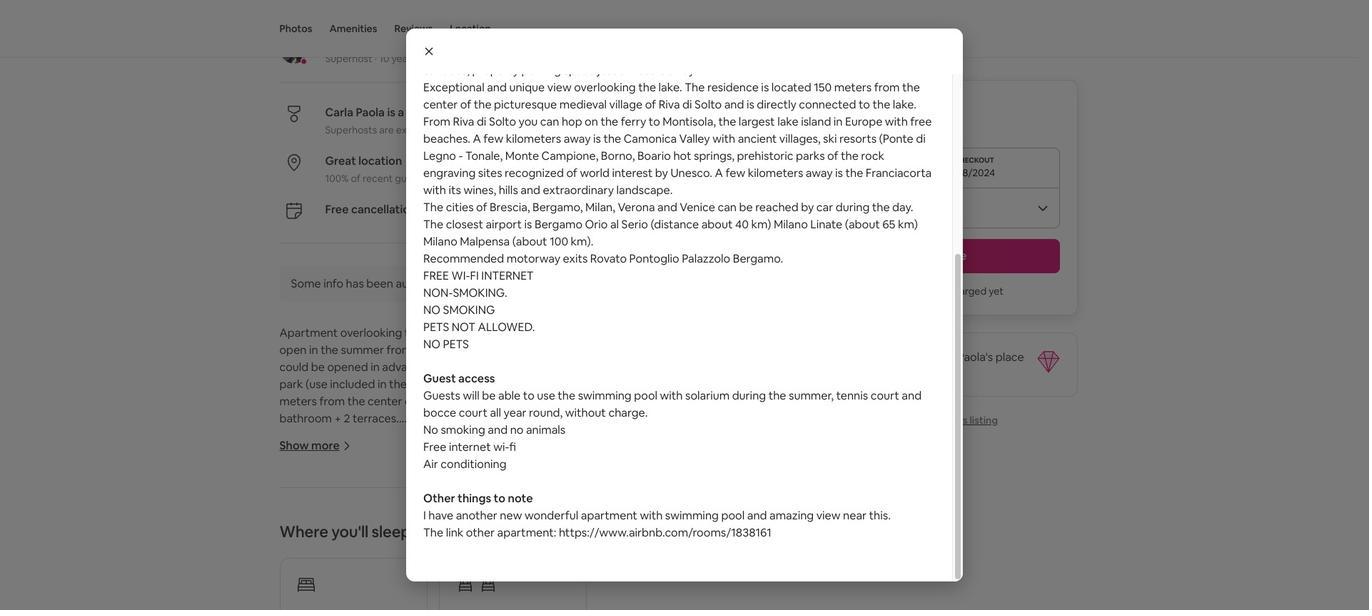 Task type: describe. For each thing, give the bounding box(es) containing it.
serio
[[621, 217, 648, 232]]

montisola, inside in residence with swimming pool, tennis court, bocce court and park (all for free use; the swimming pool is usable in the summer season; it is certainly open from june 8 to september 22, but in case of good weather it will be open from june 1 to september 30; beautiful new apartment consisting of living room with sofa bed, kitchen with oven and dishwasher, double bedroom, bedroom with 2 single beds, bathroom with shower, 2 large terraces, property parking space just 5 meters away. exceptional and unique view overlooking the lake. the residence is located 150 meters from the center of the picturesque medieval village of riva di solto and is directly connected to the lake. from riva di solto you can hop on the ferry to montisola, t
[[639, 600, 692, 610]]

bedroom, inside beautiful new apartment consisting of living room with sofa bed, kitchen with oven and dishwasher, double bedroom, bedroom with 2 single beds, bathroom with shower, 2 large terraces, property parking space just 5 meters away. exceptional and unique view overlooking the lake. the residence is located 150 meters from the center of the picturesque medieval village of riva di solto and is directly connected to the lake. from riva di solto you can hop on the ferry to montisola, the largest lake island in europe with free beaches. a few kilometers away is the camonica valley with ancient villages, ski resorts (ponte di legno - tonale, monte campione, borno, boario hot springs, prehistoric parks of the rock engraving sites recognized of world interest by unesco. a few kilometers away is the franciacorta with its wines, hills and extraordinary landscape. the cities of brescia, bergamo, milan, verona and venice can be reached by car during the day. the closest airport is bergamo orio al serio (distance about 40 km) milano linate (about 65 km) milano malpensa (about 100 km). recommended motorway exits rovato pontoglio palazzolo bergamo. free wi-fi internet non-smoking. no smoking pets not allowed. no pets
[[526, 46, 577, 61]]

report this listing button
[[893, 414, 998, 427]]

0 horizontal spatial (about
[[512, 234, 547, 249]]

residence inside apartment overlooking the lake, new and luxurious, in residence with swimming pool open in the summer from june 7 to september 22 (in case of good weather the pool could be opened in advance and closed later than a week), tennis court, bowling alley and park (use included in the price) . extraordinary view. parking. own parking space.  150 meters from the center of the medieval village of  riva di solto. three-room apartment + bathroom + 2 terraces.
[[562, 326, 613, 340]]

info
[[324, 276, 343, 291]]

be inside guest access guests will be able to use the swimming pool with solarium during the summer, tennis court and bocce court all year round, without charge. no smoking and no animals free internet wi-fi air conditioning
[[482, 388, 496, 403]]

swimming inside other things to note i have another new wonderful apartment with swimming pool and amazing view near this. the link other apartment: https://www.airbnb.com/rooms/1838161
[[665, 508, 719, 523]]

paola's
[[958, 350, 993, 365]]

case inside apartment overlooking the lake, new and luxurious, in residence with swimming pool open in the summer from june 7 to september 22 (in case of good weather the pool could be opened in advance and closed later than a week), tennis court, bowling alley and park (use included in the price) . extraordinary view. parking. own parking space.  150 meters from the center of the medieval village of  riva di solto. three-room apartment + bathroom + 2 terraces.
[[558, 343, 582, 358]]

just inside beautiful new apartment consisting of living room with sofa bed, kitchen with oven and dishwasher, double bedroom, bedroom with 2 single beds, bathroom with shower, 2 large terraces, property parking space just 5 meters away. exceptional and unique view overlooking the lake. the residence is located 150 meters from the center of the picturesque medieval village of riva di solto and is directly connected to the lake. from riva di solto you can hop on the ferry to montisola, the largest lake island in europe with free beaches. a few kilometers away is the camonica valley with ancient villages, ski resorts (ponte di legno - tonale, monte campione, borno, boario hot springs, prehistoric parks of the rock engraving sites recognized of world interest by unesco. a few kilometers away is the franciacorta with its wines, hills and extraordinary landscape. the cities of brescia, bergamo, milan, verona and venice can be reached by car during the day. the closest airport is bergamo orio al serio (distance about 40 km) milano linate (about 65 km) milano malpensa (about 100 km). recommended motorway exits rovato pontoglio palazzolo bergamo. free wi-fi internet non-smoking. no smoking pets not allowed. no pets
[[597, 63, 616, 78]]

in down 'advance'
[[378, 377, 387, 392]]

near
[[843, 508, 867, 523]]

court, inside apartment overlooking the lake, new and luxurious, in residence with swimming pool open in the summer from june 7 to september 22 (in case of good weather the pool could be opened in advance and closed later than a week), tennis court, bowling alley and park (use included in the price) . extraordinary view. parking. own parking space.  150 meters from the center of the medieval village of  riva di solto. three-room apartment + bathroom + 2 terraces.
[[621, 360, 653, 375]]

price)
[[409, 377, 440, 392]]

meters up camonica
[[628, 63, 665, 78]]

$325 aud
[[830, 97, 904, 117]]

and up (distance at the top of page
[[657, 200, 677, 215]]

be right won't
[[934, 285, 946, 298]]

link
[[446, 525, 464, 540]]

village inside apartment overlooking the lake, new and luxurious, in residence with swimming pool open in the summer from june 7 to september 22 (in case of good weather the pool could be opened in advance and closed later than a week), tennis court, bowling alley and park (use included in the price) . extraordinary view. parking. own parking space.  150 meters from the center of the medieval village of  riva di solto. three-room apartment + bathroom + 2 terraces.
[[488, 394, 522, 409]]

room inside apartment overlooking the lake, new and luxurious, in residence with swimming pool open in the summer from june 7 to september 22 (in case of good weather the pool could be opened in advance and closed later than a week), tennis court, bowling alley and park (use included in the price) . extraordinary view. parking. own parking space.  150 meters from the center of the medieval village of  riva di solto. three-room apartment + bathroom + 2 terraces.
[[643, 394, 671, 409]]

the left 'cities'
[[423, 200, 443, 215]]

apartment inside in residence with swimming pool, tennis court, bocce court and park (all for free use; the swimming pool is usable in the summer season; it is certainly open from june 8 to september 22, but in case of good weather it will be open from june 1 to september 30; beautiful new apartment consisting of living room with sofa bed, kitchen with oven and dishwasher, double bedroom, bedroom with 2 single beds, bathroom with shower, 2 large terraces, property parking space just 5 meters away. exceptional and unique view overlooking the lake. the residence is located 150 meters from the center of the picturesque medieval village of riva di solto and is directly connected to the lake. from riva di solto you can hop on the ferry to montisola, t
[[356, 514, 412, 529]]

photos
[[279, 22, 312, 35]]

weather inside in residence with swimming pool, tennis court, bocce court and park (all for free use; the swimming pool is usable in the summer season; it is certainly open from june 8 to september 22, but in case of good weather it will be open from june 1 to september 30; beautiful new apartment consisting of living room with sofa bed, kitchen with oven and dishwasher, double bedroom, bedroom with 2 single beds, bathroom with shower, 2 large terraces, property parking space just 5 meters away. exceptional and unique view overlooking the lake. the residence is located 150 meters from the center of the picturesque medieval village of riva di solto and is directly connected to the lake. from riva di solto you can hop on the ferry to montisola, t
[[462, 497, 506, 512]]

before for $325 aud
[[855, 118, 886, 131]]

bedroom inside beautiful new apartment consisting of living room with sofa bed, kitchen with oven and dishwasher, double bedroom, bedroom with 2 single beds, bathroom with shower, 2 large terraces, property parking space just 5 meters away. exceptional and unique view overlooking the lake. the residence is located 150 meters from the center of the picturesque medieval village of riva di solto and is directly connected to the lake. from riva di solto you can hop on the ferry to montisola, the largest lake island in europe with free beaches. a few kilometers away is the camonica valley with ancient villages, ski resorts (ponte di legno - tonale, monte campione, borno, boario hot springs, prehistoric parks of the rock engraving sites recognized of world interest by unesco. a few kilometers away is the franciacorta with its wines, hills and extraordinary landscape. the cities of brescia, bergamo, milan, verona and venice can be reached by car during the day. the closest airport is bergamo orio al serio (distance about 40 km) milano linate (about 65 km) milano malpensa (about 100 km). recommended motorway exits rovato pontoglio palazzolo bergamo. free wi-fi internet non-smoking. no smoking pets not allowed. no pets
[[580, 46, 629, 61]]

40
[[735, 217, 749, 232]]

in up (in
[[550, 326, 559, 340]]

swimming up usable
[[370, 463, 424, 478]]

and right alley
[[726, 360, 745, 375]]

apartment:
[[497, 525, 556, 540]]

some info has been automatically translated. show original
[[291, 276, 599, 291]]

1 vertical spatial pets
[[443, 337, 469, 352]]

medieval inside apartment overlooking the lake, new and luxurious, in residence with swimming pool open in the summer from june 7 to september 22 (in case of good weather the pool could be opened in advance and closed later than a week), tennis court, bowling alley and park (use included in the price) . extraordinary view. parking. own parking space.  150 meters from the center of the medieval village of  riva di solto. three-room apartment + bathroom + 2 terraces.
[[438, 394, 486, 409]]

montisola, inside beautiful new apartment consisting of living room with sofa bed, kitchen with oven and dishwasher, double bedroom, bedroom with 2 single beds, bathroom with shower, 2 large terraces, property parking space just 5 meters away. exceptional and unique view overlooking the lake. the residence is located 150 meters from the center of the picturesque medieval village of riva di solto and is directly connected to the lake. from riva di solto you can hop on the ferry to montisola, the largest lake island in europe with free beaches. a few kilometers away is the camonica valley with ancient villages, ski resorts (ponte di legno - tonale, monte campione, borno, boario hot springs, prehistoric parks of the rock engraving sites recognized of world interest by unesco. a few kilometers away is the franciacorta with its wines, hills and extraordinary landscape. the cities of brescia, bergamo, milan, verona and venice can be reached by car during the day. the closest airport is bergamo orio al serio (distance about 40 km) milano linate (about 65 km) milano malpensa (about 100 km). recommended motorway exits rovato pontoglio palazzolo bergamo. free wi-fi internet non-smoking. no smoking pets not allowed. no pets
[[663, 114, 716, 129]]

recommended
[[423, 251, 504, 266]]

bergamo,
[[533, 200, 583, 215]]

carla paola's place is usually fully booked.
[[830, 350, 1024, 379]]

room inside in residence with swimming pool, tennis court, bocce court and park (all for free use; the swimming pool is usable in the summer season; it is certainly open from june 8 to september 22, but in case of good weather it will be open from june 1 to september 30; beautiful new apartment consisting of living room with sofa bed, kitchen with oven and dishwasher, double bedroom, bedroom with 2 single beds, bathroom with shower, 2 large terraces, property parking space just 5 meters away. exceptional and unique view overlooking the lake. the residence is located 150 meters from the center of the picturesque medieval village of riva di solto and is directly connected to the lake. from riva di solto you can hop on the ferry to montisola, t
[[514, 514, 542, 529]]

free inside in residence with swimming pool, tennis court, bocce court and park (all for free use; the swimming pool is usable in the summer season; it is certainly open from june 8 to september 22, but in case of good weather it will be open from june 1 to september 30; beautiful new apartment consisting of living room with sofa bed, kitchen with oven and dishwasher, double bedroom, bedroom with 2 single beds, bathroom with shower, 2 large terraces, property parking space just 5 meters away. exceptional and unique view overlooking the lake. the residence is located 150 meters from the center of the picturesque medieval village of riva di solto and is directly connected to the lake. from riva di solto you can hop on the ferry to montisola, t
[[674, 463, 695, 478]]

meters down other
[[484, 548, 521, 563]]

summer,
[[789, 388, 834, 403]]

0 horizontal spatial it
[[508, 497, 515, 512]]

extraordinary
[[543, 183, 614, 198]]

single inside beautiful new apartment consisting of living room with sofa bed, kitchen with oven and dishwasher, double bedroom, bedroom with 2 single beds, bathroom with shower, 2 large terraces, property parking space just 5 meters away. exceptional and unique view overlooking the lake. the residence is located 150 meters from the center of the picturesque medieval village of riva di solto and is directly connected to the lake. from riva di solto you can hop on the ferry to montisola, the largest lake island in europe with free beaches. a few kilometers away is the camonica valley with ancient villages, ski resorts (ponte di legno - tonale, monte campione, borno, boario hot springs, prehistoric parks of the rock engraving sites recognized of world interest by unesco. a few kilometers away is the franciacorta with its wines, hills and extraordinary landscape. the cities of brescia, bergamo, milan, verona and venice can be reached by car during the day. the closest airport is bergamo orio al serio (distance about 40 km) milano linate (about 65 km) milano malpensa (about 100 km). recommended motorway exits rovato pontoglio palazzolo bergamo. free wi-fi internet non-smoking. no smoking pets not allowed. no pets
[[666, 46, 696, 61]]

to inside apartment overlooking the lake, new and luxurious, in residence with swimming pool open in the summer from june 7 to september 22 (in case of good weather the pool could be opened in advance and closed later than a week), tennis court, bowling alley and park (use included in the price) . extraordinary view. parking. own parking space.  150 meters from the center of the medieval village of  riva di solto. three-room apartment + bathroom + 2 terraces.
[[451, 343, 463, 358]]

legno
[[423, 148, 456, 163]]

will inside in residence with swimming pool, tennis court, bocce court and park (all for free use; the swimming pool is usable in the summer season; it is certainly open from june 8 to september 22, but in case of good weather it will be open from june 1 to september 30; beautiful new apartment consisting of living room with sofa bed, kitchen with oven and dishwasher, double bedroom, bedroom with 2 single beds, bathroom with shower, 2 large terraces, property parking space just 5 meters away. exceptional and unique view overlooking the lake. the residence is located 150 meters from the center of the picturesque medieval village of riva di solto and is directly connected to the lake. from riva di solto you can hop on the ferry to montisola, t
[[518, 497, 535, 512]]

from down the certainly
[[583, 497, 608, 512]]

parks
[[796, 148, 825, 163]]

and up largest
[[724, 97, 744, 112]]

from up 'advance'
[[386, 343, 412, 358]]

medieval inside in residence with swimming pool, tennis court, bocce court and park (all for free use; the swimming pool is usable in the summer season; it is certainly open from june 8 to september 22, but in case of good weather it will be open from june 1 to september 30; beautiful new apartment consisting of living room with sofa bed, kitchen with oven and dishwasher, double bedroom, bedroom with 2 single beds, bathroom with shower, 2 large terraces, property parking space just 5 meters away. exceptional and unique view overlooking the lake. the residence is located 150 meters from the center of the picturesque medieval village of riva di solto and is directly connected to the lake. from riva di solto you can hop on the ferry to montisola, t
[[464, 582, 511, 597]]

ancient
[[738, 131, 777, 146]]

meters up the "$325 aud"
[[834, 80, 872, 95]]

paola inside carla paola is a superhost superhosts are experienced, highly rated hosts.
[[356, 105, 385, 120]]

be inside apartment overlooking the lake, new and luxurious, in residence with swimming pool open in the summer from june 7 to september 22 (in case of good weather the pool could be opened in advance and closed later than a week), tennis court, bowling alley and park (use included in the price) . extraordinary view. parking. own parking space.  150 meters from the center of the medieval village of  riva di solto. three-room apartment + bathroom + 2 terraces.
[[311, 360, 325, 375]]

terraces, inside beautiful new apartment consisting of living room with sofa bed, kitchen with oven and dishwasher, double bedroom, bedroom with 2 single beds, bathroom with shower, 2 large terraces, property parking space just 5 meters away. exceptional and unique view overlooking the lake. the residence is located 150 meters from the center of the picturesque medieval village of riva di solto and is directly connected to the lake. from riva di solto you can hop on the ferry to montisola, the largest lake island in europe with free beaches. a few kilometers away is the camonica valley with ancient villages, ski resorts (ponte di legno - tonale, monte campione, borno, boario hot springs, prehistoric parks of the rock engraving sites recognized of world interest by unesco. a few kilometers away is the franciacorta with its wines, hills and extraordinary landscape. the cities of brescia, bergamo, milan, verona and venice can be reached by car during the day. the closest airport is bergamo orio al serio (distance about 40 km) milano linate (about 65 km) milano malpensa (about 100 km). recommended motorway exits rovato pontoglio palazzolo bergamo. free wi-fi internet non-smoking. no smoking pets not allowed. no pets
[[423, 63, 470, 78]]

0 vertical spatial (about
[[845, 217, 880, 232]]

year
[[504, 405, 527, 420]]

1 vertical spatial court
[[459, 405, 487, 420]]

for
[[656, 463, 671, 478]]

located inside beautiful new apartment consisting of living room with sofa bed, kitchen with oven and dishwasher, double bedroom, bedroom with 2 single beds, bathroom with shower, 2 large terraces, property parking space just 5 meters away. exceptional and unique view overlooking the lake. the residence is located 150 meters from the center of the picturesque medieval village of riva di solto and is directly connected to the lake. from riva di solto you can hop on the ferry to montisola, the largest lake island in europe with free beaches. a few kilometers away is the camonica valley with ancient villages, ski resorts (ponte di legno - tonale, monte campione, borno, boario hot springs, prehistoric parks of the rock engraving sites recognized of world interest by unesco. a few kilometers away is the franciacorta with its wines, hills and extraordinary landscape. the cities of brescia, bergamo, milan, verona and venice can be reached by car during the day. the closest airport is bergamo orio al serio (distance about 40 km) milano linate (about 65 km) milano malpensa (about 100 km). recommended motorway exits rovato pontoglio palazzolo bergamo. free wi-fi internet non-smoking. no smoking pets not allowed. no pets
[[771, 80, 811, 95]]

the inside 'great location 100% of recent guests gave the location a 5-star rating.'
[[452, 172, 468, 185]]

place
[[996, 350, 1024, 365]]

overlooking inside in residence with swimming pool, tennis court, bocce court and park (all for free use; the swimming pool is usable in the summer season; it is certainly open from june 8 to september 22, but in case of good weather it will be open from june 1 to september 30; beautiful new apartment consisting of living room with sofa bed, kitchen with oven and dishwasher, double bedroom, bedroom with 2 single beds, bathroom with shower, 2 large terraces, property parking space just 5 meters away. exceptional and unique view overlooking the lake. the residence is located 150 meters from the center of the picturesque medieval village of riva di solto and is directly connected to the lake. from riva di solto you can hop on the ferry to montisola, t
[[430, 565, 492, 580]]

amenities button
[[329, 0, 377, 57]]

from down (use
[[319, 394, 345, 409]]

1 vertical spatial show
[[279, 438, 309, 453]]

30;
[[722, 497, 738, 512]]

in down apartment
[[309, 343, 318, 358]]

a inside apartment overlooking the lake, new and luxurious, in residence with swimming pool open in the summer from june 7 to september 22 (in case of good weather the pool could be opened in advance and closed later than a week), tennis court, bowling alley and park (use included in the price) . extraordinary view. parking. own parking space.  150 meters from the center of the medieval village of  riva di solto. three-room apartment + bathroom + 2 terraces.
[[541, 360, 547, 375]]

automatically
[[396, 276, 467, 291]]

apartment inside other things to note i have another new wonderful apartment with swimming pool and amazing view near this. the link other apartment: https://www.airbnb.com/rooms/1838161
[[581, 508, 637, 523]]

picturesque inside beautiful new apartment consisting of living room with sofa bed, kitchen with oven and dishwasher, double bedroom, bedroom with 2 single beds, bathroom with shower, 2 large terraces, property parking space just 5 meters away. exceptional and unique view overlooking the lake. the residence is located 150 meters from the center of the picturesque medieval village of riva di solto and is directly connected to the lake. from riva di solto you can hop on the ferry to montisola, the largest lake island in europe with free beaches. a few kilometers away is the camonica valley with ancient villages, ski resorts (ponte di legno - tonale, monte campione, borno, boario hot springs, prehistoric parks of the rock engraving sites recognized of world interest by unesco. a few kilometers away is the franciacorta with its wines, hills and extraordinary landscape. the cities of brescia, bergamo, milan, verona and venice can be reached by car during the day. the closest airport is bergamo orio al serio (distance about 40 km) milano linate (about 65 km) milano malpensa (about 100 km). recommended motorway exits rovato pontoglio palazzolo bergamo. free wi-fi internet non-smoking. no smoking pets not allowed. no pets
[[494, 97, 557, 112]]

star
[[526, 172, 544, 185]]

day.
[[892, 200, 913, 215]]

2 horizontal spatial court
[[871, 388, 899, 403]]

and down all
[[488, 423, 508, 438]]

some
[[291, 276, 321, 291]]

from inside beautiful new apartment consisting of living room with sofa bed, kitchen with oven and dishwasher, double bedroom, bedroom with 2 single beds, bathroom with shower, 2 large terraces, property parking space just 5 meters away. exceptional and unique view overlooking the lake. the residence is located 150 meters from the center of the picturesque medieval village of riva di solto and is directly connected to the lake. from riva di solto you can hop on the ferry to montisola, the largest lake island in europe with free beaches. a few kilometers away is the camonica valley with ancient villages, ski resorts (ponte di legno - tonale, monte campione, borno, boario hot springs, prehistoric parks of the rock engraving sites recognized of world interest by unesco. a few kilometers away is the franciacorta with its wines, hills and extraordinary landscape. the cities of brescia, bergamo, milan, verona and venice can be reached by car during the day. the closest airport is bergamo orio al serio (distance about 40 km) milano linate (about 65 km) milano malpensa (about 100 km). recommended motorway exits rovato pontoglio palazzolo bergamo. free wi-fi internet non-smoking. no smoking pets not allowed. no pets
[[423, 114, 450, 129]]

0 horizontal spatial location
[[358, 153, 402, 168]]

7
[[443, 343, 449, 358]]

from inside beautiful new apartment consisting of living room with sofa bed, kitchen with oven and dishwasher, double bedroom, bedroom with 2 single beds, bathroom with shower, 2 large terraces, property parking space just 5 meters away. exceptional and unique view overlooking the lake. the residence is located 150 meters from the center of the picturesque medieval village of riva di solto and is directly connected to the lake. from riva di solto you can hop on the ferry to montisola, the largest lake island in europe with free beaches. a few kilometers away is the camonica valley with ancient villages, ski resorts (ponte di legno - tonale, monte campione, borno, boario hot springs, prehistoric parks of the rock engraving sites recognized of world interest by unesco. a few kilometers away is the franciacorta with its wines, hills and extraordinary landscape. the cities of brescia, bergamo, milan, verona and venice can be reached by car during the day. the closest airport is bergamo orio al serio (distance about 40 km) milano linate (about 65 km) milano malpensa (about 100 km). recommended motorway exits rovato pontoglio palazzolo bergamo. free wi-fi internet non-smoking. no smoking pets not allowed. no pets
[[874, 80, 900, 95]]

and up "."
[[429, 360, 449, 375]]

swimming inside guest access guests will be able to use the swimming pool with solarium during the summer, tennis court and bocce court all year round, without charge. no smoking and no animals free internet wi-fi air conditioning
[[578, 388, 632, 403]]

1 horizontal spatial +
[[733, 394, 740, 409]]

unique inside beautiful new apartment consisting of living room with sofa bed, kitchen with oven and dishwasher, double bedroom, bedroom with 2 single beds, bathroom with shower, 2 large terraces, property parking space just 5 meters away. exceptional and unique view overlooking the lake. the residence is located 150 meters from the center of the picturesque medieval village of riva di solto and is directly connected to the lake. from riva di solto you can hop on the ferry to montisola, the largest lake island in europe with free beaches. a few kilometers away is the camonica valley with ancient villages, ski resorts (ponte di legno - tonale, monte campione, borno, boario hot springs, prehistoric parks of the rock engraving sites recognized of world interest by unesco. a few kilometers away is the franciacorta with its wines, hills and extraordinary landscape. the cities of brescia, bergamo, milan, verona and venice can be reached by car during the day. the closest airport is bergamo orio al serio (distance about 40 km) milano linate (about 65 km) milano malpensa (about 100 km). recommended motorway exits rovato pontoglio palazzolo bergamo. free wi-fi internet non-smoking. no smoking pets not allowed. no pets
[[509, 80, 545, 95]]

0 horizontal spatial away
[[564, 131, 591, 146]]

superhost for hosted by carla paola
[[325, 52, 372, 65]]

single inside in residence with swimming pool, tennis court, bocce court and park (all for free use; the swimming pool is usable in the summer season; it is certainly open from june 8 to september 22, but in case of good weather it will be open from june 1 to september 30; beautiful new apartment consisting of living room with sofa bed, kitchen with oven and dishwasher, double bedroom, bedroom with 2 single beds, bathroom with shower, 2 large terraces, property parking space just 5 meters away. exceptional and unique view overlooking the lake. the residence is located 150 meters from the center of the picturesque medieval village of riva di solto and is directly connected to the lake. from riva di solto you can hop on the ferry to montisola, t
[[522, 531, 552, 546]]

rovato
[[590, 251, 627, 266]]

apartment
[[279, 326, 338, 340]]

free
[[423, 268, 449, 283]]

and up the certainly
[[590, 463, 610, 478]]

22
[[527, 343, 540, 358]]

brescia,
[[490, 200, 530, 215]]

double inside in residence with swimming pool, tennis court, bocce court and park (all for free use; the swimming pool is usable in the summer season; it is certainly open from june 8 to september 22, but in case of good weather it will be open from june 1 to september 30; beautiful new apartment consisting of living room with sofa bed, kitchen with oven and dishwasher, double bedroom, bedroom with 2 single beds, bathroom with shower, 2 large terraces, property parking space just 5 meters away. exceptional and unique view overlooking the lake. the residence is located 150 meters from the center of the picturesque medieval village of riva di solto and is directly connected to the lake. from riva di solto you can hop on the ferry to montisola, t
[[343, 531, 379, 546]]

by inside hosted by carla paola superhost · 10 years hosting
[[367, 34, 380, 49]]

10
[[379, 52, 389, 65]]

valley
[[679, 131, 710, 146]]

smoking
[[443, 303, 495, 318]]

about
[[701, 217, 733, 232]]

new inside beautiful new apartment consisting of living room with sofa bed, kitchen with oven and dishwasher, double bedroom, bedroom with 2 single beds, bathroom with shower, 2 large terraces, property parking space just 5 meters away. exceptional and unique view overlooking the lake. the residence is located 150 meters from the center of the picturesque medieval village of riva di solto and is directly connected to the lake. from riva di solto you can hop on the ferry to montisola, the largest lake island in europe with free beaches. a few kilometers away is the camonica valley with ancient villages, ski resorts (ponte di legno - tonale, monte campione, borno, boario hot springs, prehistoric parks of the rock engraving sites recognized of world interest by unesco. a few kilometers away is the franciacorta with its wines, hills and extraordinary landscape. the cities of brescia, bergamo, milan, verona and venice can be reached by car during the day. the closest airport is bergamo orio al serio (distance about 40 km) milano linate (about 65 km) milano malpensa (about 100 km). recommended motorway exits rovato pontoglio palazzolo bergamo. free wi-fi internet non-smoking. no smoking pets not allowed. no pets
[[473, 29, 495, 44]]

ferry inside beautiful new apartment consisting of living room with sofa bed, kitchen with oven and dishwasher, double bedroom, bedroom with 2 single beds, bathroom with shower, 2 large terraces, property parking space just 5 meters away. exceptional and unique view overlooking the lake. the residence is located 150 meters from the center of the picturesque medieval village of riva di solto and is directly connected to the lake. from riva di solto you can hop on the ferry to montisola, the largest lake island in europe with free beaches. a few kilometers away is the camonica valley with ancient villages, ski resorts (ponte di legno - tonale, monte campione, borno, boario hot springs, prehistoric parks of the rock engraving sites recognized of world interest by unesco. a few kilometers away is the franciacorta with its wines, hills and extraordinary landscape. the cities of brescia, bergamo, milan, verona and venice can be reached by car during the day. the closest airport is bergamo orio al serio (distance about 40 km) milano linate (about 65 km) milano malpensa (about 100 km). recommended motorway exits rovato pontoglio palazzolo bergamo. free wi-fi internet non-smoking. no smoking pets not allowed. no pets
[[621, 114, 646, 129]]

interest
[[612, 166, 653, 181]]

beds, inside in residence with swimming pool, tennis court, bocce court and park (all for free use; the swimming pool is usable in the summer season; it is certainly open from june 8 to september 22, but in case of good weather it will be open from june 1 to september 30; beautiful new apartment consisting of living room with sofa bed, kitchen with oven and dishwasher, double bedroom, bedroom with 2 single beds, bathroom with shower, 2 large terraces, property parking space just 5 meters away. exceptional and unique view overlooking the lake. the residence is located 150 meters from the center of the picturesque medieval village of riva di solto and is directly connected to the lake. from riva di solto you can hop on the ferry to montisola, t
[[555, 531, 583, 546]]

cancellation
[[351, 202, 416, 217]]

double inside beautiful new apartment consisting of living room with sofa bed, kitchen with oven and dishwasher, double bedroom, bedroom with 2 single beds, bathroom with shower, 2 large terraces, property parking space just 5 meters away. exceptional and unique view overlooking the lake. the residence is located 150 meters from the center of the picturesque medieval village of riva di solto and is directly connected to the lake. from riva di solto you can hop on the ferry to montisola, the largest lake island in europe with free beaches. a few kilometers away is the camonica valley with ancient villages, ski resorts (ponte di legno - tonale, monte campione, borno, boario hot springs, prehistoric parks of the rock engraving sites recognized of world interest by unesco. a few kilometers away is the franciacorta with its wines, hills and extraordinary landscape. the cities of brescia, bergamo, milan, verona and venice can be reached by car during the day. the closest airport is bergamo orio al serio (distance about 40 km) milano linate (about 65 km) milano malpensa (about 100 km). recommended motorway exits rovato pontoglio palazzolo bergamo. free wi-fi internet non-smoking. no smoking pets not allowed. no pets
[[487, 46, 523, 61]]

1 km) from the left
[[751, 217, 771, 232]]

pool inside in residence with swimming pool, tennis court, bocce court and park (all for free use; the swimming pool is usable in the summer season; it is certainly open from june 8 to september 22, but in case of good weather it will be open from june 1 to september 30; beautiful new apartment consisting of living room with sofa bed, kitchen with oven and dishwasher, double bedroom, bedroom with 2 single beds, bathroom with shower, 2 large terraces, property parking space just 5 meters away. exceptional and unique view overlooking the lake. the residence is located 150 meters from the center of the picturesque medieval village of riva di solto and is directly connected to the lake. from riva di solto you can hop on the ferry to montisola, t
[[336, 480, 359, 495]]

0 horizontal spatial a
[[473, 131, 481, 146]]

beautiful inside in residence with swimming pool, tennis court, bocce court and park (all for free use; the swimming pool is usable in the summer season; it is certainly open from june 8 to september 22, but in case of good weather it will be open from june 1 to september 30; beautiful new apartment consisting of living room with sofa bed, kitchen with oven and dishwasher, double bedroom, bedroom with 2 single beds, bathroom with shower, 2 large terraces, property parking space just 5 meters away. exceptional and unique view overlooking the lake. the residence is located 150 meters from the center of the picturesque medieval village of riva di solto and is directly connected to the lake. from riva di solto you can hop on the ferry to montisola, t
[[282, 514, 329, 529]]

the left closest
[[423, 217, 443, 232]]

no
[[423, 423, 438, 438]]

apartment inside apartment overlooking the lake, new and luxurious, in residence with swimming pool open in the summer from june 7 to september 22 (in case of good weather the pool could be opened in advance and closed later than a week), tennis court, bowling alley and park (use included in the price) . extraordinary view. parking. own parking space.  150 meters from the center of the medieval village of  riva di solto. three-room apartment + bathroom + 2 terraces.
[[674, 394, 730, 409]]

1 vertical spatial away
[[806, 166, 833, 181]]

view.
[[521, 377, 547, 392]]

pool inside guest access guests will be able to use the swimming pool with solarium during the summer, tennis court and bocce court all year round, without charge. no smoking and no animals free internet wi-fi air conditioning
[[634, 388, 657, 403]]

1 no from the top
[[423, 303, 441, 318]]

km).
[[571, 234, 593, 249]]

2 horizontal spatial open
[[596, 480, 623, 495]]

2 vertical spatial open
[[553, 497, 580, 512]]

2 inside apartment overlooking the lake, new and luxurious, in residence with swimming pool open in the summer from june 7 to september 22 (in case of good weather the pool could be opened in advance and closed later than a week), tennis court, bowling alley and park (use included in the price) . extraordinary view. parking. own parking space.  150 meters from the center of the medieval village of  riva di solto. three-room apartment + bathroom + 2 terraces.
[[344, 411, 350, 426]]

you won't be charged yet
[[887, 285, 1004, 298]]

on inside beautiful new apartment consisting of living room with sofa bed, kitchen with oven and dishwasher, double bedroom, bedroom with 2 single beds, bathroom with shower, 2 large terraces, property parking space just 5 meters away. exceptional and unique view overlooking the lake. the residence is located 150 meters from the center of the picturesque medieval village of riva di solto and is directly connected to the lake. from riva di solto you can hop on the ferry to montisola, the largest lake island in europe with free beaches. a few kilometers away is the camonica valley with ancient villages, ski resorts (ponte di legno - tonale, monte campione, borno, boario hot springs, prehistoric parks of the rock engraving sites recognized of world interest by unesco. a few kilometers away is the franciacorta with its wines, hills and extraordinary landscape. the cities of brescia, bergamo, milan, verona and venice can be reached by car during the day. the closest airport is bergamo orio al serio (distance about 40 km) milano linate (about 65 km) milano malpensa (about 100 km). recommended motorway exits rovato pontoglio palazzolo bergamo. free wi-fi internet non-smoking. no smoking pets not allowed. no pets
[[585, 114, 598, 129]]

medieval inside beautiful new apartment consisting of living room with sofa bed, kitchen with oven and dishwasher, double bedroom, bedroom with 2 single beds, bathroom with shower, 2 large terraces, property parking space just 5 meters away. exceptional and unique view overlooking the lake. the residence is located 150 meters from the center of the picturesque medieval village of riva di solto and is directly connected to the lake. from riva di solto you can hop on the ferry to montisola, the largest lake island in europe with free beaches. a few kilometers away is the camonica valley with ancient villages, ski resorts (ponte di legno - tonale, monte campione, borno, boario hot springs, prehistoric parks of the rock engraving sites recognized of world interest by unesco. a few kilometers away is the franciacorta with its wines, hills and extraordinary landscape. the cities of brescia, bergamo, milan, verona and venice can be reached by car during the day. the closest airport is bergamo orio al serio (distance about 40 km) milano linate (about 65 km) milano malpensa (about 100 km). recommended motorway exits rovato pontoglio palazzolo bergamo. free wi-fi internet non-smoking. no smoking pets not allowed. no pets
[[559, 97, 607, 112]]

three-
[[608, 394, 643, 409]]

malpensa
[[460, 234, 510, 249]]

dishwasher, inside beautiful new apartment consisting of living room with sofa bed, kitchen with oven and dishwasher, double bedroom, bedroom with 2 single beds, bathroom with shower, 2 large terraces, property parking space just 5 meters away. exceptional and unique view overlooking the lake. the residence is located 150 meters from the center of the picturesque medieval village of riva di solto and is directly connected to the lake. from riva di solto you can hop on the ferry to montisola, the largest lake island in europe with free beaches. a few kilometers away is the camonica valley with ancient villages, ski resorts (ponte di legno - tonale, monte campione, borno, boario hot springs, prehistoric parks of the rock engraving sites recognized of world interest by unesco. a few kilometers away is the franciacorta with its wines, hills and extraordinary landscape. the cities of brescia, bergamo, milan, verona and venice can be reached by car during the day. the closest airport is bergamo orio al serio (distance about 40 km) milano linate (about 65 km) milano malpensa (about 100 km). recommended motorway exits rovato pontoglio palazzolo bergamo. free wi-fi internet non-smoking. no smoking pets not allowed. no pets
[[423, 46, 484, 61]]

guest
[[423, 371, 456, 386]]

picturesque inside in residence with swimming pool, tennis court, bocce court and park (all for free use; the swimming pool is usable in the summer season; it is certainly open from june 8 to september 22, but in case of good weather it will be open from june 1 to september 30; beautiful new apartment consisting of living room with sofa bed, kitchen with oven and dishwasher, double bedroom, bedroom with 2 single beds, bathroom with shower, 2 large terraces, property parking space just 5 meters away. exceptional and unique view overlooking the lake. the residence is located 150 meters from the center of the picturesque medieval village of riva di solto and is directly connected to the lake. from riva di solto you can hop on the ferry to montisola, t
[[398, 582, 461, 597]]

carla for carla paola's place is usually fully booked.
[[928, 350, 955, 365]]

apartment inside beautiful new apartment consisting of living room with sofa bed, kitchen with oven and dishwasher, double bedroom, bedroom with 2 single beds, bathroom with shower, 2 large terraces, property parking space just 5 meters away. exceptional and unique view overlooking the lake. the residence is located 150 meters from the center of the picturesque medieval village of riva di solto and is directly connected to the lake. from riva di solto you can hop on the ferry to montisola, the largest lake island in europe with free beaches. a few kilometers away is the camonica valley with ancient villages, ski resorts (ponte di legno - tonale, monte campione, borno, boario hot springs, prehistoric parks of the rock engraving sites recognized of world interest by unesco. a few kilometers away is the franciacorta with its wines, hills and extraordinary landscape. the cities of brescia, bergamo, milan, verona and venice can be reached by car during the day. the closest airport is bergamo orio al serio (distance about 40 km) milano linate (about 65 km) milano malpensa (about 100 km). recommended motorway exits rovato pontoglio palazzolo bergamo. free wi-fi internet non-smoking. no smoking pets not allowed. no pets
[[497, 29, 554, 44]]

the up the valley
[[685, 80, 705, 95]]

you inside beautiful new apartment consisting of living room with sofa bed, kitchen with oven and dishwasher, double bedroom, bedroom with 2 single beds, bathroom with shower, 2 large terraces, property parking space just 5 meters away. exceptional and unique view overlooking the lake. the residence is located 150 meters from the center of the picturesque medieval village of riva di solto and is directly connected to the lake. from riva di solto you can hop on the ferry to montisola, the largest lake island in europe with free beaches. a few kilometers away is the camonica valley with ancient villages, ski resorts (ponte di legno - tonale, monte campione, borno, boario hot springs, prehistoric parks of the rock engraving sites recognized of world interest by unesco. a few kilometers away is the franciacorta with its wines, hills and extraordinary landscape. the cities of brescia, bergamo, milan, verona and venice can be reached by car during the day. the closest airport is bergamo orio al serio (distance about 40 km) milano linate (about 65 km) milano malpensa (about 100 km). recommended motorway exits rovato pontoglio palazzolo bergamo. free wi-fi internet non-smoking. no smoking pets not allowed. no pets
[[519, 114, 538, 129]]

show more
[[279, 438, 340, 453]]

airport
[[486, 217, 522, 232]]

1 horizontal spatial milano
[[774, 217, 808, 232]]

2 horizontal spatial june
[[653, 480, 679, 495]]

other things to note i have another new wonderful apartment with swimming pool and amazing view near this. the link other apartment: https://www.airbnb.com/rooms/1838161
[[423, 491, 891, 540]]

and down booked.
[[902, 388, 922, 403]]

bowling
[[655, 360, 697, 375]]

case inside in residence with swimming pool, tennis court, bocce court and park (all for free use; the swimming pool is usable in the summer season; it is certainly open from june 8 to september 22, but in case of good weather it will be open from june 1 to september 30; beautiful new apartment consisting of living room with sofa bed, kitchen with oven and dishwasher, double bedroom, bedroom with 2 single beds, bathroom with shower, 2 large terraces, property parking space just 5 meters away. exceptional and unique view overlooking the lake. the residence is located 150 meters from the center of the picturesque medieval village of riva di solto and is directly connected to the lake. from riva di solto you can hop on the ferry to montisola, t
[[392, 497, 416, 512]]

0 vertical spatial can
[[540, 114, 559, 129]]

and down the you'll
[[343, 565, 363, 580]]

5 inside beautiful new apartment consisting of living room with sofa bed, kitchen with oven and dishwasher, double bedroom, bedroom with 2 single beds, bathroom with shower, 2 large terraces, property parking space just 5 meters away. exceptional and unique view overlooking the lake. the residence is located 150 meters from the center of the picturesque medieval village of riva di solto and is directly connected to the lake. from riva di solto you can hop on the ferry to montisola, the largest lake island in europe with free beaches. a few kilometers away is the camonica valley with ancient villages, ski resorts (ponte di legno - tonale, monte campione, borno, boario hot springs, prehistoric parks of the rock engraving sites recognized of world interest by unesco. a few kilometers away is the franciacorta with its wines, hills and extraordinary landscape. the cities of brescia, bergamo, milan, verona and venice can be reached by car during the day. the closest airport is bergamo orio al serio (distance about 40 km) milano linate (about 65 km) milano malpensa (about 100 km). recommended motorway exits rovato pontoglio palazzolo bergamo. free wi-fi internet non-smoking. no smoking pets not allowed. no pets
[[619, 63, 625, 78]]

june inside apartment overlooking the lake, new and luxurious, in residence with swimming pool open in the summer from june 7 to september 22 (in case of good weather the pool could be opened in advance and closed later than a week), tennis court, bowling alley and park (use included in the price) . extraordinary view. parking. own parking space.  150 meters from the center of the medieval village of  riva di solto. three-room apartment + bathroom + 2 terraces.
[[415, 343, 440, 358]]

has
[[346, 276, 364, 291]]

you
[[887, 285, 904, 298]]

riva inside apartment overlooking the lake, new and luxurious, in residence with swimming pool open in the summer from june 7 to september 22 (in case of good weather the pool could be opened in advance and closed later than a week), tennis court, bowling alley and park (use included in the price) . extraordinary view. parking. own parking space.  150 meters from the center of the medieval village of  riva di solto. three-room apartment + bathroom + 2 terraces.
[[540, 394, 561, 409]]

island
[[801, 114, 831, 129]]

room inside beautiful new apartment consisting of living room with sofa bed, kitchen with oven and dishwasher, double bedroom, bedroom with 2 single beds, bathroom with shower, 2 large terraces, property parking space just 5 meters away. exceptional and unique view overlooking the lake. the residence is located 150 meters from the center of the picturesque medieval village of riva di solto and is directly connected to the lake. from riva di solto you can hop on the ferry to montisola, the largest lake island in europe with free beaches. a few kilometers away is the camonica valley with ancient villages, ski resorts (ponte di legno - tonale, monte campione, borno, boario hot springs, prehistoric parks of the rock engraving sites recognized of world interest by unesco. a few kilometers away is the franciacorta with its wines, hills and extraordinary landscape. the cities of brescia, bergamo, milan, verona and venice can be reached by car during the day. the closest airport is bergamo orio al serio (distance about 40 km) milano linate (about 65 km) milano malpensa (about 100 km). recommended motorway exits rovato pontoglio palazzolo bergamo. free wi-fi internet non-smoking. no smoking pets not allowed. no pets
[[655, 29, 683, 44]]

internet
[[481, 268, 534, 283]]

hot
[[673, 148, 691, 163]]

have
[[429, 508, 453, 523]]

1 horizontal spatial by
[[655, 166, 668, 181]]

court inside in residence with swimming pool, tennis court, bocce court and park (all for free use; the swimming pool is usable in the summer season; it is certainly open from june 8 to september 22, but in case of good weather it will be open from june 1 to september 30; beautiful new apartment consisting of living room with sofa bed, kitchen with oven and dishwasher, double bedroom, bedroom with 2 single beds, bathroom with shower, 2 large terraces, property parking space just 5 meters away. exceptional and unique view overlooking the lake. the residence is located 150 meters from the center of the picturesque medieval village of riva di solto and is directly connected to the lake. from riva di solto you can hop on the ferry to montisola, t
[[559, 463, 588, 478]]

cities
[[446, 200, 474, 215]]

usually
[[841, 364, 876, 379]]

1 horizontal spatial june
[[611, 497, 636, 512]]

where
[[279, 522, 328, 542]]

from down where
[[279, 582, 305, 597]]

and inside other things to note i have another new wonderful apartment with swimming pool and amazing view near this. the link other apartment: https://www.airbnb.com/rooms/1838161
[[747, 508, 767, 523]]

use
[[537, 388, 555, 403]]

a inside carla paola is a superhost superhosts are experienced, highly rated hosts.
[[398, 105, 404, 120]]

https://www.airbnb.com/rooms/1838161
[[559, 525, 772, 540]]

largest
[[739, 114, 775, 129]]

away. inside in residence with swimming pool, tennis court, bocce court and park (all for free use; the swimming pool is usable in the summer season; it is certainly open from june 8 to september 22, but in case of good weather it will be open from june 1 to september 30; beautiful new apartment consisting of living room with sofa bed, kitchen with oven and dishwasher, double bedroom, bedroom with 2 single beds, bathroom with shower, 2 large terraces, property parking space just 5 meters away. exceptional and unique view overlooking the lake. the residence is located 150 meters from the center of the picturesque medieval village of riva di solto and is directly connected to the lake. from riva di solto you can hop on the ferry to montisola, t
[[524, 548, 553, 563]]

parking inside apartment overlooking the lake, new and luxurious, in residence with swimming pool open in the summer from june 7 to september 22 (in case of good weather the pool could be opened in advance and closed later than a week), tennis court, bowling alley and park (use included in the price) . extraordinary view. parking. own parking space.  150 meters from the center of the medieval village of  riva di solto. three-room apartment + bathroom + 2 terraces.
[[621, 377, 661, 392]]

a inside 'great location 100% of recent guests gave the location a 5-star rating.'
[[509, 172, 515, 185]]

swimming inside apartment overlooking the lake, new and luxurious, in residence with swimming pool open in the summer from june 7 to september 22 (in case of good weather the pool could be opened in advance and closed later than a week), tennis court, bowling alley and park (use included in the price) . extraordinary view. parking. own parking space.  150 meters from the center of the medieval village of  riva di solto. three-room apartment + bathroom + 2 terraces.
[[641, 326, 694, 340]]

sofa inside in residence with swimming pool, tennis court, bocce court and park (all for free use; the swimming pool is usable in the summer season; it is certainly open from june 8 to september 22, but in case of good weather it will be open from june 1 to september 30; beautiful new apartment consisting of living room with sofa bed, kitchen with oven and dishwasher, double bedroom, bedroom with 2 single beds, bathroom with shower, 2 large terraces, property parking space just 5 meters away. exceptional and unique view overlooking the lake. the residence is located 150 meters from the center of the picturesque medieval village of riva di solto and is directly connected to the lake. from riva di solto you can hop on the ferry to montisola, t
[[570, 514, 592, 529]]

round,
[[529, 405, 563, 420]]

not
[[452, 320, 475, 335]]

boario
[[637, 148, 671, 163]]

0 horizontal spatial few
[[484, 131, 503, 146]]

fi
[[509, 440, 516, 455]]

1 vertical spatial kilometers
[[748, 166, 803, 181]]

meters down https://www.airbnb.com/rooms/1838161 at bottom
[[690, 565, 728, 580]]

great location 100% of recent guests gave the location a 5-star rating.
[[325, 153, 575, 185]]

milan,
[[585, 200, 615, 215]]

consisting inside beautiful new apartment consisting of living room with sofa bed, kitchen with oven and dishwasher, double bedroom, bedroom with 2 single beds, bathroom with shower, 2 large terraces, property parking space just 5 meters away. exceptional and unique view overlooking the lake. the residence is located 150 meters from the center of the picturesque medieval village of riva di solto and is directly connected to the lake. from riva di solto you can hop on the ferry to montisola, the largest lake island in europe with free beaches. a few kilometers away is the camonica valley with ancient villages, ski resorts (ponte di legno - tonale, monte campione, borno, boario hot springs, prehistoric parks of the rock engraving sites recognized of world interest by unesco. a few kilometers away is the franciacorta with its wines, hills and extraordinary landscape. the cities of brescia, bergamo, milan, verona and venice can be reached by car during the day. the closest airport is bergamo orio al serio (distance about 40 km) milano linate (about 65 km) milano malpensa (about 100 km). recommended motorway exits rovato pontoglio palazzolo bergamo. free wi-fi internet non-smoking. no smoking pets not allowed. no pets
[[556, 29, 610, 44]]

1 horizontal spatial show
[[528, 276, 557, 291]]

living inside in residence with swimming pool, tennis court, bocce court and park (all for free use; the swimming pool is usable in the summer season; it is certainly open from june 8 to september 22, but in case of good weather it will be open from june 1 to september 30; beautiful new apartment consisting of living room with sofa bed, kitchen with oven and dishwasher, double bedroom, bedroom with 2 single beds, bathroom with shower, 2 large terraces, property parking space just 5 meters away. exceptional and unique view overlooking the lake. the residence is located 150 meters from the center of the picturesque medieval village of riva di solto and is directly connected to the lake. from riva di solto you can hop on the ferry to montisola, t
[[484, 514, 511, 529]]

this
[[950, 414, 968, 427]]

and up the "$325 aud"
[[857, 29, 877, 44]]

be inside beautiful new apartment consisting of living room with sofa bed, kitchen with oven and dishwasher, double bedroom, bedroom with 2 single beds, bathroom with shower, 2 large terraces, property parking space just 5 meters away. exceptional and unique view overlooking the lake. the residence is located 150 meters from the center of the picturesque medieval village of riva di solto and is directly connected to the lake. from riva di solto you can hop on the ferry to montisola, the largest lake island in europe with free beaches. a few kilometers away is the camonica valley with ancient villages, ski resorts (ponte di legno - tonale, monte campione, borno, boario hot springs, prehistoric parks of the rock engraving sites recognized of world interest by unesco. a few kilometers away is the franciacorta with its wines, hills and extraordinary landscape. the cities of brescia, bergamo, milan, verona and venice can be reached by car during the day. the closest airport is bergamo orio al serio (distance about 40 km) milano linate (about 65 km) milano malpensa (about 100 km). recommended motorway exits rovato pontoglio palazzolo bergamo. free wi-fi internet non-smoking. no smoking pets not allowed. no pets
[[739, 200, 753, 215]]

1 horizontal spatial few
[[726, 166, 745, 181]]

large inside in residence with swimming pool, tennis court, bocce court and park (all for free use; the swimming pool is usable in the summer season; it is certainly open from june 8 to september 22, but in case of good weather it will be open from june 1 to september 30; beautiful new apartment consisting of living room with sofa bed, kitchen with oven and dishwasher, double bedroom, bedroom with 2 single beds, bathroom with shower, 2 large terraces, property parking space just 5 meters away. exceptional and unique view overlooking the lake. the residence is located 150 meters from the center of the picturesque medieval village of riva di solto and is directly connected to the lake. from riva di solto you can hop on the ferry to montisola, t
[[718, 531, 744, 546]]

original
[[560, 276, 599, 291]]

100
[[550, 234, 568, 249]]

superhost for carla paola is a superhost
[[407, 105, 462, 120]]

bathroom inside in residence with swimming pool, tennis court, bocce court and park (all for free use; the swimming pool is usable in the summer season; it is certainly open from june 8 to september 22, but in case of good weather it will be open from june 1 to september 30; beautiful new apartment consisting of living room with sofa bed, kitchen with oven and dishwasher, double bedroom, bedroom with 2 single beds, bathroom with shower, 2 large terraces, property parking space just 5 meters away. exceptional and unique view overlooking the lake. the residence is located 150 meters from the center of the picturesque medieval village of riva di solto and is directly connected to the lake. from riva di solto you can hop on the ferry to montisola, t
[[586, 531, 638, 546]]

8
[[681, 480, 688, 495]]

reviews
[[394, 22, 433, 35]]

with inside other things to note i have another new wonderful apartment with swimming pool and amazing view near this. the link other apartment: https://www.airbnb.com/rooms/1838161
[[640, 508, 663, 523]]

residence inside beautiful new apartment consisting of living room with sofa bed, kitchen with oven and dishwasher, double bedroom, bedroom with 2 single beds, bathroom with shower, 2 large terraces, property parking space just 5 meters away. exceptional and unique view overlooking the lake. the residence is located 150 meters from the center of the picturesque medieval village of riva di solto and is directly connected to the lake. from riva di solto you can hop on the ferry to montisola, the largest lake island in europe with free beaches. a few kilometers away is the camonica valley with ancient villages, ski resorts (ponte di legno - tonale, monte campione, borno, boario hot springs, prehistoric parks of the rock engraving sites recognized of world interest by unesco. a few kilometers away is the franciacorta with its wines, hills and extraordinary landscape. the cities of brescia, bergamo, milan, verona and venice can be reached by car during the day. the closest airport is bergamo orio al serio (distance about 40 km) milano linate (about 65 km) milano malpensa (about 100 km). recommended motorway exits rovato pontoglio palazzolo bergamo. free wi-fi internet non-smoking. no smoking pets not allowed. no pets
[[707, 80, 759, 95]]

smoking.
[[453, 286, 507, 301]]

from up 1
[[625, 480, 651, 495]]

resorts
[[839, 131, 877, 146]]

0 horizontal spatial september
[[279, 497, 339, 512]]

located inside in residence with swimming pool, tennis court, bocce court and park (all for free use; the swimming pool is usable in the summer season; it is certainly open from june 8 to september 22, but in case of good weather it will be open from june 1 to september 30; beautiful new apartment consisting of living room with sofa bed, kitchen with oven and dishwasher, double bedroom, bedroom with 2 single beds, bathroom with shower, 2 large terraces, property parking space just 5 meters away. exceptional and unique view overlooking the lake. the residence is located 150 meters from the center of the picturesque medieval village of riva di solto and is directly connected to the lake. from riva di solto you can hop on the ferry to montisola, t
[[628, 565, 668, 580]]

0 vertical spatial free
[[325, 202, 349, 217]]

in right opened at the bottom of the page
[[371, 360, 380, 375]]

bathroom inside apartment overlooking the lake, new and luxurious, in residence with swimming pool open in the summer from june 7 to september 22 (in case of good weather the pool could be opened in advance and closed later than a week), tennis court, bowling alley and park (use included in the price) . extraordinary view. parking. own parking space.  150 meters from the center of the medieval village of  riva di solto. three-room apartment + bathroom + 2 terraces.
[[279, 411, 332, 426]]

no
[[510, 423, 524, 438]]

view inside beautiful new apartment consisting of living room with sofa bed, kitchen with oven and dishwasher, double bedroom, bedroom with 2 single beds, bathroom with shower, 2 large terraces, property parking space just 5 meters away. exceptional and unique view overlooking the lake. the residence is located 150 meters from the center of the picturesque medieval village of riva di solto and is directly connected to the lake. from riva di solto you can hop on the ferry to montisola, the largest lake island in europe with free beaches. a few kilometers away is the camonica valley with ancient villages, ski resorts (ponte di legno - tonale, monte campione, borno, boario hot springs, prehistoric parks of the rock engraving sites recognized of world interest by unesco. a few kilometers away is the franciacorta with its wines, hills and extraordinary landscape. the cities of brescia, bergamo, milan, verona and venice can be reached by car during the day. the closest airport is bergamo orio al serio (distance about 40 km) milano linate (about 65 km) milano malpensa (about 100 km). recommended motorway exits rovato pontoglio palazzolo bergamo. free wi-fi internet non-smoking. no smoking pets not allowed. no pets
[[547, 80, 572, 95]]

gave
[[428, 172, 450, 185]]

use;
[[698, 463, 719, 478]]

living inside beautiful new apartment consisting of living room with sofa bed, kitchen with oven and dishwasher, double bedroom, bedroom with 2 single beds, bathroom with shower, 2 large terraces, property parking space just 5 meters away. exceptional and unique view overlooking the lake. the residence is located 150 meters from the center of the picturesque medieval village of riva di solto and is directly connected to the lake. from riva di solto you can hop on the ferry to montisola, the largest lake island in europe with free beaches. a few kilometers away is the camonica valley with ancient villages, ski resorts (ponte di legno - tonale, monte campione, borno, boario hot springs, prehistoric parks of the rock engraving sites recognized of world interest by unesco. a few kilometers away is the franciacorta with its wines, hills and extraordinary landscape. the cities of brescia, bergamo, milan, verona and venice can be reached by car during the day. the closest airport is bergamo orio al serio (distance about 40 km) milano linate (about 65 km) milano malpensa (about 100 km). recommended motorway exits rovato pontoglio palazzolo bergamo. free wi-fi internet non-smoking. no smoking pets not allowed. no pets
[[626, 29, 653, 44]]

hosted by carla paola superhost · 10 years hosting
[[325, 34, 453, 65]]

1 horizontal spatial a
[[715, 166, 723, 181]]

in right usable
[[408, 480, 417, 495]]

total
[[830, 118, 853, 131]]

carla for carla paola is a superhost superhosts are experienced, highly rated hosts.
[[325, 105, 353, 120]]

0 horizontal spatial +
[[334, 411, 341, 426]]

2 horizontal spatial september
[[660, 497, 719, 512]]



Task type: vqa. For each thing, say whether or not it's contained in the screenshot.
bottom Listings
no



Task type: locate. For each thing, give the bounding box(es) containing it.
is inside carla paola's place is usually fully booked.
[[830, 364, 838, 379]]

pool
[[697, 326, 720, 340], [695, 343, 718, 358], [634, 388, 657, 403], [336, 480, 359, 495], [721, 508, 745, 523]]

1 horizontal spatial away.
[[668, 63, 697, 78]]

springs,
[[694, 148, 735, 163]]

and down recognized
[[521, 183, 540, 198]]

good right 'i'
[[432, 497, 460, 512]]

0 horizontal spatial large
[[718, 531, 744, 546]]

to inside other things to note i have another new wonderful apartment with swimming pool and amazing view near this. the link other apartment: https://www.airbnb.com/rooms/1838161
[[494, 491, 505, 506]]

with inside apartment overlooking the lake, new and luxurious, in residence with swimming pool open in the summer from june 7 to september 22 (in case of good weather the pool could be opened in advance and closed later than a week), tennis court, bowling alley and park (use included in the price) . extraordinary view. parking. own parking space.  150 meters from the center of the medieval village of  riva di solto. three-room apartment + bathroom + 2 terraces.
[[615, 326, 638, 340]]

to
[[859, 97, 870, 112], [649, 114, 660, 129], [451, 343, 463, 358], [523, 388, 534, 403], [690, 480, 702, 495], [494, 491, 505, 506], [646, 497, 658, 512], [339, 600, 351, 610], [625, 600, 636, 610]]

in
[[834, 114, 843, 129], [550, 326, 559, 340], [309, 343, 318, 358], [371, 360, 380, 375], [378, 377, 387, 392], [408, 480, 417, 495], [380, 497, 389, 512]]

1 vertical spatial space
[[420, 548, 451, 563]]

beaches.
[[423, 131, 470, 146]]

1 horizontal spatial it
[[528, 480, 535, 495]]

medieval down other
[[464, 582, 511, 597]]

before inside $325 aud total before taxes
[[855, 118, 886, 131]]

during inside guest access guests will be able to use the swimming pool with solarium during the summer, tennis court and bocce court all year round, without charge. no smoking and no animals free internet wi-fi air conditioning
[[732, 388, 766, 403]]

open inside apartment overlooking the lake, new and luxurious, in residence with swimming pool open in the summer from june 7 to september 22 (in case of good weather the pool could be opened in advance and closed later than a week), tennis court, bowling alley and park (use included in the price) . extraordinary view. parking. own parking space.  150 meters from the center of the medieval village of  riva di solto. three-room apartment + bathroom + 2 terraces.
[[279, 343, 307, 358]]

2 horizontal spatial 150
[[814, 80, 832, 95]]

center inside apartment overlooking the lake, new and luxurious, in residence with swimming pool open in the summer from june 7 to september 22 (in case of good weather the pool could be opened in advance and closed later than a week), tennis court, bowling alley and park (use included in the price) . extraordinary view. parking. own parking space.  150 meters from the center of the medieval village of  riva di solto. three-room apartment + bathroom + 2 terraces.
[[368, 394, 402, 409]]

1 horizontal spatial superhost
[[407, 105, 462, 120]]

free
[[325, 202, 349, 217], [423, 440, 446, 455]]

september up 'later'
[[465, 343, 524, 358]]

0 horizontal spatial kitchen
[[621, 514, 660, 529]]

free down 100%
[[325, 202, 349, 217]]

you inside in residence with swimming pool, tennis court, bocce court and park (all for free use; the swimming pool is usable in the summer season; it is certainly open from june 8 to september 22, but in case of good weather it will be open from june 1 to september 30; beautiful new apartment consisting of living room with sofa bed, kitchen with oven and dishwasher, double bedroom, bedroom with 2 single beds, bathroom with shower, 2 large terraces, property parking space just 5 meters away. exceptional and unique view overlooking the lake. the residence is located 150 meters from the center of the picturesque medieval village of riva di solto and is directly connected to the lake. from riva di solto you can hop on the ferry to montisola, t
[[495, 600, 514, 610]]

park inside apartment overlooking the lake, new and luxurious, in residence with swimming pool open in the summer from june 7 to september 22 (in case of good weather the pool could be opened in advance and closed later than a week), tennis court, bowling alley and park (use included in the price) . extraordinary view. parking. own parking space.  150 meters from the center of the medieval village of  riva di solto. three-room apartment + bathroom + 2 terraces.
[[279, 377, 303, 392]]

before down its on the top of page
[[419, 202, 455, 217]]

and down 30;
[[716, 514, 735, 529]]

unique inside in residence with swimming pool, tennis court, bocce court and park (all for free use; the swimming pool is usable in the summer season; it is certainly open from june 8 to september 22, but in case of good weather it will be open from june 1 to september 30; beautiful new apartment consisting of living room with sofa bed, kitchen with oven and dishwasher, double bedroom, bedroom with 2 single beds, bathroom with shower, 2 large terraces, property parking space just 5 meters away. exceptional and unique view overlooking the lake. the residence is located 150 meters from the center of the picturesque medieval village of riva di solto and is directly connected to the lake. from riva di solto you can hop on the ferry to montisola, t
[[365, 565, 401, 580]]

view down sleep on the bottom left of the page
[[403, 565, 428, 580]]

0 horizontal spatial bathroom
[[279, 411, 332, 426]]

will down access
[[463, 388, 480, 403]]

carla
[[383, 34, 411, 49], [325, 105, 353, 120], [928, 350, 955, 365]]

franciacorta
[[866, 166, 932, 181]]

is
[[761, 80, 769, 95], [747, 97, 754, 112], [387, 105, 395, 120], [593, 131, 601, 146], [835, 166, 843, 181], [524, 217, 532, 232], [830, 364, 838, 379], [361, 480, 369, 495], [537, 480, 545, 495], [617, 565, 625, 580], [651, 582, 659, 597]]

1 vertical spatial room
[[643, 394, 671, 409]]

pool inside other things to note i have another new wonderful apartment with swimming pool and amazing view near this. the link other apartment: https://www.airbnb.com/rooms/1838161
[[721, 508, 745, 523]]

2 vertical spatial overlooking
[[430, 565, 492, 580]]

summer
[[341, 343, 384, 358], [440, 480, 483, 495]]

court, up season;
[[490, 463, 521, 478]]

1 vertical spatial overlooking
[[340, 326, 402, 340]]

bedroom, inside in residence with swimming pool, tennis court, bocce court and park (all for free use; the swimming pool is usable in the summer season; it is certainly open from june 8 to september 22, but in case of good weather it will be open from june 1 to september 30; beautiful new apartment consisting of living room with sofa bed, kitchen with oven and dishwasher, double bedroom, bedroom with 2 single beds, bathroom with shower, 2 large terraces, property parking space just 5 meters away. exceptional and unique view overlooking the lake. the residence is located 150 meters from the center of the picturesque medieval village of riva di solto and is directly connected to the lake. from riva di solto you can hop on the ferry to montisola, t
[[382, 531, 433, 546]]

in
[[279, 463, 289, 478]]

away
[[564, 131, 591, 146], [806, 166, 833, 181]]

2 horizontal spatial bathroom
[[730, 46, 782, 61]]

property down the you'll
[[328, 548, 375, 563]]

free inside guest access guests will be able to use the swimming pool with solarium during the summer, tennis court and bocce court all year round, without charge. no smoking and no animals free internet wi-fi air conditioning
[[423, 440, 446, 455]]

km)
[[751, 217, 771, 232], [898, 217, 918, 232]]

tennis up "own"
[[587, 360, 619, 375]]

things
[[458, 491, 491, 506]]

during right solarium
[[732, 388, 766, 403]]

in residence with swimming pool, tennis court, bocce court and park (all for free use; the swimming pool is usable in the summer season; it is certainly open from june 8 to september 22, but in case of good weather it will be open from june 1 to september 30; beautiful new apartment consisting of living room with sofa bed, kitchen with oven and dishwasher, double bedroom, bedroom with 2 single beds, bathroom with shower, 2 large terraces, property parking space just 5 meters away. exceptional and unique view overlooking the lake. the residence is located 150 meters from the center of the picturesque medieval village of riva di solto and is directly connected to the lake. from riva di solto you can hop on the ferry to montisola, t
[[279, 463, 747, 610]]

exceptional inside beautiful new apartment consisting of living room with sofa bed, kitchen with oven and dishwasher, double bedroom, bedroom with 2 single beds, bathroom with shower, 2 large terraces, property parking space just 5 meters away. exceptional and unique view overlooking the lake. the residence is located 150 meters from the center of the picturesque medieval village of riva di solto and is directly connected to the lake. from riva di solto you can hop on the ferry to montisola, the largest lake island in europe with free beaches. a few kilometers away is the camonica valley with ancient villages, ski resorts (ponte di legno - tonale, monte campione, borno, boario hot springs, prehistoric parks of the rock engraving sites recognized of world interest by unesco. a few kilometers away is the franciacorta with its wines, hills and extraordinary landscape. the cities of brescia, bergamo, milan, verona and venice can be reached by car during the day. the closest airport is bergamo orio al serio (distance about 40 km) milano linate (about 65 km) milano malpensa (about 100 km). recommended motorway exits rovato pontoglio palazzolo bergamo. free wi-fi internet non-smoking. no smoking pets not allowed. no pets
[[423, 80, 484, 95]]

0 horizontal spatial oven
[[688, 514, 713, 529]]

km) right 40
[[751, 217, 771, 232]]

1 vertical spatial connected
[[279, 600, 337, 610]]

parking up "hosts."
[[522, 63, 561, 78]]

lake.
[[659, 80, 682, 95], [893, 97, 917, 112], [515, 565, 538, 580], [373, 600, 397, 610]]

paola
[[413, 34, 442, 49], [356, 105, 385, 120]]

1 horizontal spatial location
[[470, 172, 507, 185]]

0 horizontal spatial summer
[[341, 343, 384, 358]]

2 no from the top
[[423, 337, 441, 352]]

good inside apartment overlooking the lake, new and luxurious, in residence with swimming pool open in the summer from june 7 to september 22 (in case of good weather the pool could be opened in advance and closed later than a week), tennis court, bowling alley and park (use included in the price) . extraordinary view. parking. own parking space.  150 meters from the center of the medieval village of  riva di solto. three-room apartment + bathroom + 2 terraces.
[[598, 343, 626, 358]]

be right "note"
[[537, 497, 551, 512]]

5 inside in residence with swimming pool, tennis court, bocce court and park (all for free use; the swimming pool is usable in the summer season; it is certainly open from june 8 to september 22, but in case of good weather it will be open from june 1 to september 30; beautiful new apartment consisting of living room with sofa bed, kitchen with oven and dishwasher, double bedroom, bedroom with 2 single beds, bathroom with shower, 2 large terraces, property parking space just 5 meters away. exceptional and unique view overlooking the lake. the residence is located 150 meters from the center of the picturesque medieval village of riva di solto and is directly connected to the lake. from riva di solto you can hop on the ferry to montisola, t
[[475, 548, 481, 563]]

1 vertical spatial milano
[[423, 234, 457, 249]]

overlooking inside apartment overlooking the lake, new and luxurious, in residence with swimming pool open in the summer from june 7 to september 22 (in case of good weather the pool could be opened in advance and closed later than a week), tennis court, bowling alley and park (use included in the price) . extraordinary view. parking. own parking space.  150 meters from the center of the medieval village of  riva di solto. three-room apartment + bathroom + 2 terraces.
[[340, 326, 402, 340]]

can
[[540, 114, 559, 129], [718, 200, 737, 215], [516, 600, 535, 610]]

0 horizontal spatial living
[[484, 514, 511, 529]]

1 vertical spatial unique
[[365, 565, 401, 580]]

weather up bowling
[[628, 343, 672, 358]]

weather down season;
[[462, 497, 506, 512]]

able
[[498, 388, 521, 403]]

0 vertical spatial court,
[[621, 360, 653, 375]]

paola up hosting
[[413, 34, 442, 49]]

apartment left 1
[[581, 508, 637, 523]]

1 vertical spatial terraces,
[[279, 548, 326, 563]]

.
[[442, 377, 445, 392]]

experienced,
[[396, 123, 456, 136]]

it down season;
[[508, 497, 515, 512]]

summer down 'conditioning'
[[440, 480, 483, 495]]

0 vertical spatial it
[[528, 480, 535, 495]]

medieval down "."
[[438, 394, 486, 409]]

1/8/2024
[[954, 166, 995, 179]]

been
[[366, 276, 393, 291]]

dishwasher, inside in residence with swimming pool, tennis court, bocce court and park (all for free use; the swimming pool is usable in the summer season; it is certainly open from june 8 to september 22, but in case of good weather it will be open from june 1 to september 30; beautiful new apartment consisting of living room with sofa bed, kitchen with oven and dishwasher, double bedroom, bedroom with 2 single beds, bathroom with shower, 2 large terraces, property parking space just 5 meters away. exceptional and unique view overlooking the lake. the residence is located 150 meters from the center of the picturesque medieval village of riva di solto and is directly connected to the lake. from riva di solto you can hop on the ferry to montisola, t
[[279, 531, 340, 546]]

swimming down in
[[279, 480, 333, 495]]

and up rated on the top left
[[487, 80, 507, 95]]

picturesque down link
[[398, 582, 461, 597]]

case down usable
[[392, 497, 416, 512]]

hop inside in residence with swimming pool, tennis court, bocce court and park (all for free use; the swimming pool is usable in the summer season; it is certainly open from june 8 to september 22, but in case of good weather it will be open from june 1 to september 30; beautiful new apartment consisting of living room with sofa bed, kitchen with oven and dishwasher, double bedroom, bedroom with 2 single beds, bathroom with shower, 2 large terraces, property parking space just 5 meters away. exceptional and unique view overlooking the lake. the residence is located 150 meters from the center of the picturesque medieval village of riva di solto and is directly connected to the lake. from riva di solto you can hop on the ferry to montisola, t
[[538, 600, 558, 610]]

1 horizontal spatial sofa
[[711, 29, 734, 44]]

tennis
[[587, 360, 619, 375], [836, 388, 868, 403], [455, 463, 487, 478]]

0 vertical spatial away.
[[668, 63, 697, 78]]

superhost down hosted
[[325, 52, 372, 65]]

of
[[612, 29, 623, 44], [460, 97, 471, 112], [645, 97, 656, 112], [827, 148, 838, 163], [566, 166, 577, 181], [351, 172, 360, 185], [476, 200, 487, 215], [584, 343, 595, 358], [405, 394, 416, 409], [524, 394, 535, 409], [418, 497, 429, 512], [471, 514, 482, 529], [365, 582, 376, 597], [550, 582, 561, 597]]

before down the "$325 aud"
[[855, 118, 886, 131]]

0 horizontal spatial shower,
[[666, 531, 706, 546]]

swimming down 8
[[665, 508, 719, 523]]

large up the "$325 aud"
[[862, 46, 888, 61]]

terraces, down where
[[279, 548, 326, 563]]

directly up lake at the top right of page
[[757, 97, 797, 112]]

bocce inside guest access guests will be able to use the swimming pool with solarium during the summer, tennis court and bocce court all year round, without charge. no smoking and no animals free internet wi-fi air conditioning
[[423, 405, 456, 420]]

be up 40
[[739, 200, 753, 215]]

village up camonica
[[609, 97, 643, 112]]

located up lake at the top right of page
[[771, 80, 811, 95]]

residence down show more button
[[291, 463, 343, 478]]

to inside guest access guests will be able to use the swimming pool with solarium during the summer, tennis court and bocce court all year round, without charge. no smoking and no animals free internet wi-fi air conditioning
[[523, 388, 534, 403]]

with inside guest access guests will be able to use the swimming pool with solarium during the summer, tennis court and bocce court all year round, without charge. no smoking and no animals free internet wi-fi air conditioning
[[660, 388, 683, 403]]

september up where
[[279, 497, 339, 512]]

open up could at the bottom of the page
[[279, 343, 307, 358]]

bed, inside in residence with swimming pool, tennis court, bocce court and park (all for free use; the swimming pool is usable in the summer season; it is certainly open from june 8 to september 22, but in case of good weather it will be open from june 1 to september 30; beautiful new apartment consisting of living room with sofa bed, kitchen with oven and dishwasher, double bedroom, bedroom with 2 single beds, bathroom with shower, 2 large terraces, property parking space just 5 meters away. exceptional and unique view overlooking the lake. the residence is located 150 meters from the center of the picturesque medieval village of riva di solto and is directly connected to the lake. from riva di solto you can hop on the ferry to montisola, t
[[595, 514, 618, 529]]

during
[[836, 200, 870, 215], [732, 388, 766, 403]]

ferry
[[621, 114, 646, 129], [597, 600, 622, 610]]

and down https://www.airbnb.com/rooms/1838161 at bottom
[[629, 582, 649, 597]]

no left 7
[[423, 337, 441, 352]]

than
[[515, 360, 539, 375]]

report this listing
[[915, 414, 998, 427]]

rated
[[488, 123, 512, 136]]

the down apartment:
[[541, 565, 561, 580]]

0 horizontal spatial km)
[[751, 217, 771, 232]]

will down season;
[[518, 497, 535, 512]]

1 vertical spatial bathroom
[[279, 411, 332, 426]]

in inside beautiful new apartment consisting of living room with sofa bed, kitchen with oven and dishwasher, double bedroom, bedroom with 2 single beds, bathroom with shower, 2 large terraces, property parking space just 5 meters away. exceptional and unique view overlooking the lake. the residence is located 150 meters from the center of the picturesque medieval village of riva di solto and is directly connected to the lake. from riva di solto you can hop on the ferry to montisola, the largest lake island in europe with free beaches. a few kilometers away is the camonica valley with ancient villages, ski resorts (ponte di legno - tonale, monte campione, borno, boario hot springs, prehistoric parks of the rock engraving sites recognized of world interest by unesco. a few kilometers away is the franciacorta with its wines, hills and extraordinary landscape. the cities of brescia, bergamo, milan, verona and venice can be reached by car during the day. the closest airport is bergamo orio al serio (distance about 40 km) milano linate (about 65 km) milano malpensa (about 100 km). recommended motorway exits rovato pontoglio palazzolo bergamo. free wi-fi internet non-smoking. no smoking pets not allowed. no pets
[[834, 114, 843, 129]]

closed
[[451, 360, 486, 375]]

weather inside apartment overlooking the lake, new and luxurious, in residence with swimming pool open in the summer from june 7 to september 22 (in case of good weather the pool could be opened in advance and closed later than a week), tennis court, bowling alley and park (use included in the price) . extraordinary view. parking. own parking space.  150 meters from the center of the medieval village of  riva di solto. three-room apartment + bathroom + 2 terraces.
[[628, 343, 672, 358]]

center inside beautiful new apartment consisting of living room with sofa bed, kitchen with oven and dishwasher, double bedroom, bedroom with 2 single beds, bathroom with shower, 2 large terraces, property parking space just 5 meters away. exceptional and unique view overlooking the lake. the residence is located 150 meters from the center of the picturesque medieval village of riva di solto and is directly connected to the lake. from riva di solto you can hop on the ferry to montisola, the largest lake island in europe with free beaches. a few kilometers away is the camonica valley with ancient villages, ski resorts (ponte di legno - tonale, monte campione, borno, boario hot springs, prehistoric parks of the rock engraving sites recognized of world interest by unesco. a few kilometers away is the franciacorta with its wines, hills and extraordinary landscape. the cities of brescia, bergamo, milan, verona and venice can be reached by car during the day. the closest airport is bergamo orio al serio (distance about 40 km) milano linate (about 65 km) milano malpensa (about 100 km). recommended motorway exits rovato pontoglio palazzolo bergamo. free wi-fi internet non-smoking. no smoking pets not allowed. no pets
[[423, 97, 458, 112]]

motorway
[[507, 251, 560, 266]]

sofa
[[711, 29, 734, 44], [570, 514, 592, 529]]

2 horizontal spatial parking
[[621, 377, 661, 392]]

own
[[594, 377, 618, 392]]

pets up 7
[[423, 320, 449, 335]]

new right reviews
[[473, 29, 495, 44]]

verona
[[618, 200, 655, 215]]

kilometers
[[506, 131, 561, 146], [748, 166, 803, 181]]

free inside beautiful new apartment consisting of living room with sofa bed, kitchen with oven and dishwasher, double bedroom, bedroom with 2 single beds, bathroom with shower, 2 large terraces, property parking space just 5 meters away. exceptional and unique view overlooking the lake. the residence is located 150 meters from the center of the picturesque medieval village of riva di solto and is directly connected to the lake. from riva di solto you can hop on the ferry to montisola, the largest lake island in europe with free beaches. a few kilometers away is the camonica valley with ancient villages, ski resorts (ponte di legno - tonale, monte campione, borno, boario hot springs, prehistoric parks of the rock engraving sites recognized of world interest by unesco. a few kilometers away is the franciacorta with its wines, hills and extraordinary landscape. the cities of brescia, bergamo, milan, verona and venice can be reached by car during the day. the closest airport is bergamo orio al serio (distance about 40 km) milano linate (about 65 km) milano malpensa (about 100 km). recommended motorway exits rovato pontoglio palazzolo bergamo. free wi-fi internet non-smoking. no smoking pets not allowed. no pets
[[910, 114, 932, 129]]

view inside in residence with swimming pool, tennis court, bocce court and park (all for free use; the swimming pool is usable in the summer season; it is certainly open from june 8 to september 22, but in case of good weather it will be open from june 1 to september 30; beautiful new apartment consisting of living room with sofa bed, kitchen with oven and dishwasher, double bedroom, bedroom with 2 single beds, bathroom with shower, 2 large terraces, property parking space just 5 meters away. exceptional and unique view overlooking the lake. the residence is located 150 meters from the center of the picturesque medieval village of riva di solto and is directly connected to the lake. from riva di solto you can hop on the ferry to montisola, t
[[403, 565, 428, 580]]

yet
[[989, 285, 1004, 298]]

a down springs,
[[715, 166, 723, 181]]

can inside in residence with swimming pool, tennis court, bocce court and park (all for free use; the swimming pool is usable in the summer season; it is certainly open from june 8 to september 22, but in case of good weather it will be open from june 1 to september 30; beautiful new apartment consisting of living room with sofa bed, kitchen with oven and dishwasher, double bedroom, bedroom with 2 single beds, bathroom with shower, 2 large terraces, property parking space just 5 meters away. exceptional and unique view overlooking the lake. the residence is located 150 meters from the center of the picturesque medieval village of riva di solto and is directly connected to the lake. from riva di solto you can hop on the ferry to montisola, t
[[516, 600, 535, 610]]

0 vertical spatial kilometers
[[506, 131, 561, 146]]

non-
[[423, 286, 453, 301]]

0 horizontal spatial 150
[[670, 565, 688, 580]]

terraces, right years on the left
[[423, 63, 470, 78]]

beautiful inside beautiful new apartment consisting of living room with sofa bed, kitchen with oven and dishwasher, double bedroom, bedroom with 2 single beds, bathroom with shower, 2 large terraces, property parking space just 5 meters away. exceptional and unique view overlooking the lake. the residence is located 150 meters from the center of the picturesque medieval village of riva di solto and is directly connected to the lake. from riva di solto you can hop on the ferry to montisola, the largest lake island in europe with free beaches. a few kilometers away is the camonica valley with ancient villages, ski resorts (ponte di legno - tonale, monte campione, borno, boario hot springs, prehistoric parks of the rock engraving sites recognized of world interest by unesco. a few kilometers away is the franciacorta with its wines, hills and extraordinary landscape. the cities of brescia, bergamo, milan, verona and venice can be reached by car during the day. the closest airport is bergamo orio al serio (distance about 40 km) milano linate (about 65 km) milano malpensa (about 100 km). recommended motorway exits rovato pontoglio palazzolo bergamo. free wi-fi internet non-smoking. no smoking pets not allowed. no pets
[[423, 29, 470, 44]]

superhost inside carla paola is a superhost superhosts are experienced, highly rated hosts.
[[407, 105, 462, 120]]

1 vertical spatial paola
[[356, 105, 385, 120]]

court,
[[621, 360, 653, 375], [490, 463, 521, 478]]

unique
[[509, 80, 545, 95], [365, 565, 401, 580]]

certainly
[[548, 480, 593, 495]]

host profile picture image
[[279, 35, 308, 64]]

open right the certainly
[[596, 480, 623, 495]]

great
[[325, 153, 356, 168]]

away. inside beautiful new apartment consisting of living room with sofa bed, kitchen with oven and dishwasher, double bedroom, bedroom with 2 single beds, bathroom with shower, 2 large terraces, property parking space just 5 meters away. exceptional and unique view overlooking the lake. the residence is located 150 meters from the center of the picturesque medieval village of riva di solto and is directly connected to the lake. from riva di solto you can hop on the ferry to montisola, the largest lake island in europe with free beaches. a few kilometers away is the camonica valley with ancient villages, ski resorts (ponte di legno - tonale, monte campione, borno, boario hot springs, prehistoric parks of the rock engraving sites recognized of world interest by unesco. a few kilometers away is the franciacorta with its wines, hills and extraordinary landscape. the cities of brescia, bergamo, milan, verona and venice can be reached by car during the day. the closest airport is bergamo orio al serio (distance about 40 km) milano linate (about 65 km) milano malpensa (about 100 km). recommended motorway exits rovato pontoglio palazzolo bergamo. free wi-fi internet non-smoking. no smoking pets not allowed. no pets
[[668, 63, 697, 78]]

new inside in residence with swimming pool, tennis court, bocce court and park (all for free use; the swimming pool is usable in the summer season; it is certainly open from june 8 to september 22, but in case of good weather it will be open from june 1 to september 30; beautiful new apartment consisting of living room with sofa bed, kitchen with oven and dishwasher, double bedroom, bedroom with 2 single beds, bathroom with shower, 2 large terraces, property parking space just 5 meters away. exceptional and unique view overlooking the lake. the residence is located 150 meters from the center of the picturesque medieval village of riva di solto and is directly connected to the lake. from riva di solto you can hop on the ferry to montisola, t
[[331, 514, 353, 529]]

picturesque up "hosts."
[[494, 97, 557, 112]]

consisting inside in residence with swimming pool, tennis court, bocce court and park (all for free use; the swimming pool is usable in the summer season; it is certainly open from june 8 to september 22, but in case of good weather it will be open from june 1 to september 30; beautiful new apartment consisting of living room with sofa bed, kitchen with oven and dishwasher, double bedroom, bedroom with 2 single beds, bathroom with shower, 2 large terraces, property parking space just 5 meters away. exceptional and unique view overlooking the lake. the residence is located 150 meters from the center of the picturesque medieval village of riva di solto and is directly connected to the lake. from riva di solto you can hop on the ferry to montisola, t
[[415, 514, 468, 529]]

large inside beautiful new apartment consisting of living room with sofa bed, kitchen with oven and dishwasher, double bedroom, bedroom with 2 single beds, bathroom with shower, 2 large terraces, property parking space just 5 meters away. exceptional and unique view overlooking the lake. the residence is located 150 meters from the center of the picturesque medieval village of riva di solto and is directly connected to the lake. from riva di solto you can hop on the ferry to montisola, the largest lake island in europe with free beaches. a few kilometers away is the camonica valley with ancient villages, ski resorts (ponte di legno - tonale, monte campione, borno, boario hot springs, prehistoric parks of the rock engraving sites recognized of world interest by unesco. a few kilometers away is the franciacorta with its wines, hills and extraordinary landscape. the cities of brescia, bergamo, milan, verona and venice can be reached by car during the day. the closest airport is bergamo orio al serio (distance about 40 km) milano linate (about 65 km) milano malpensa (about 100 km). recommended motorway exits rovato pontoglio palazzolo bergamo. free wi-fi internet non-smoking. no smoking pets not allowed. no pets
[[862, 46, 888, 61]]

animals
[[526, 423, 566, 438]]

during inside beautiful new apartment consisting of living room with sofa bed, kitchen with oven and dishwasher, double bedroom, bedroom with 2 single beds, bathroom with shower, 2 large terraces, property parking space just 5 meters away. exceptional and unique view overlooking the lake. the residence is located 150 meters from the center of the picturesque medieval village of riva di solto and is directly connected to the lake. from riva di solto you can hop on the ferry to montisola, the largest lake island in europe with free beaches. a few kilometers away is the camonica valley with ancient villages, ski resorts (ponte di legno - tonale, monte campione, borno, boario hot springs, prehistoric parks of the rock engraving sites recognized of world interest by unesco. a few kilometers away is the franciacorta with its wines, hills and extraordinary landscape. the cities of brescia, bergamo, milan, verona and venice can be reached by car during the day. the closest airport is bergamo orio al serio (distance about 40 km) milano linate (about 65 km) milano malpensa (about 100 km). recommended motorway exits rovato pontoglio palazzolo bergamo. free wi-fi internet non-smoking. no smoking pets not allowed. no pets
[[836, 200, 870, 215]]

away up campione, at the left top of page
[[564, 131, 591, 146]]

0 horizontal spatial bedroom
[[436, 531, 485, 546]]

(distance
[[651, 217, 699, 232]]

usable
[[372, 480, 406, 495]]

away. up the valley
[[668, 63, 697, 78]]

oven
[[829, 29, 854, 44], [688, 514, 713, 529]]

tennis inside apartment overlooking the lake, new and luxurious, in residence with swimming pool open in the summer from june 7 to september 22 (in case of good weather the pool could be opened in advance and closed later than a week), tennis court, bowling alley and park (use included in the price) . extraordinary view. parking. own parking space.  150 meters from the center of the medieval village of  riva di solto. three-room apartment + bathroom + 2 terraces.
[[587, 360, 619, 375]]

ferry inside in residence with swimming pool, tennis court, bocce court and park (all for free use; the swimming pool is usable in the summer season; it is certainly open from june 8 to september 22, but in case of good weather it will be open from june 1 to september 30; beautiful new apartment consisting of living room with sofa bed, kitchen with oven and dishwasher, double bedroom, bedroom with 2 single beds, bathroom with shower, 2 large terraces, property parking space just 5 meters away. exceptional and unique view overlooking the lake. the residence is located 150 meters from the center of the picturesque medieval village of riva di solto and is directly connected to the lake. from riva di solto you can hop on the ferry to montisola, t
[[597, 600, 622, 610]]

in up ski
[[834, 114, 843, 129]]

0 vertical spatial case
[[558, 343, 582, 358]]

1 horizontal spatial connected
[[799, 97, 856, 112]]

0 horizontal spatial by
[[367, 34, 380, 49]]

away down parks
[[806, 166, 833, 181]]

0 horizontal spatial show
[[279, 438, 309, 453]]

are
[[379, 123, 394, 136]]

2 vertical spatial carla
[[928, 350, 955, 365]]

of inside 'great location 100% of recent guests gave the location a 5-star rating.'
[[351, 172, 360, 185]]

paola inside hosted by carla paola superhost · 10 years hosting
[[413, 34, 442, 49]]

apartment right "location" button
[[497, 29, 554, 44]]

1 horizontal spatial park
[[612, 463, 636, 478]]

2 vertical spatial by
[[801, 200, 814, 215]]

guest access guests will be able to use the swimming pool with solarium during the summer, tennis court and bocce court all year round, without charge. no smoking and no animals free internet wi-fi air conditioning
[[423, 371, 922, 472]]

1 vertical spatial beds,
[[555, 531, 583, 546]]

0 vertical spatial unique
[[509, 80, 545, 95]]

beautiful left the you'll
[[282, 514, 329, 529]]

space inside beautiful new apartment consisting of living room with sofa bed, kitchen with oven and dishwasher, double bedroom, bedroom with 2 single beds, bathroom with shower, 2 large terraces, property parking space just 5 meters away. exceptional and unique view overlooking the lake. the residence is located 150 meters from the center of the picturesque medieval village of riva di solto and is directly connected to the lake. from riva di solto you can hop on the ferry to montisola, the largest lake island in europe with free beaches. a few kilometers away is the camonica valley with ancient villages, ski resorts (ponte di legno - tonale, monte campione, borno, boario hot springs, prehistoric parks of the rock engraving sites recognized of world interest by unesco. a few kilometers away is the franciacorta with its wines, hills and extraordinary landscape. the cities of brescia, bergamo, milan, verona and venice can be reached by car during the day. the closest airport is bergamo orio al serio (distance about 40 km) milano linate (about 65 km) milano malpensa (about 100 km). recommended motorway exits rovato pontoglio palazzolo bergamo. free wi-fi internet non-smoking. no smoking pets not allowed. no pets
[[564, 63, 595, 78]]

1 vertical spatial by
[[655, 166, 668, 181]]

will inside guest access guests will be able to use the swimming pool with solarium during the summer, tennis court and bocce court all year round, without charge. no smoking and no animals free internet wi-fi air conditioning
[[463, 388, 480, 403]]

0 vertical spatial bedroom,
[[526, 46, 577, 61]]

on inside in residence with swimming pool, tennis court, bocce court and park (all for free use; the swimming pool is usable in the summer season; it is certainly open from june 8 to september 22, but in case of good weather it will be open from june 1 to september 30; beautiful new apartment consisting of living room with sofa bed, kitchen with oven and dishwasher, double bedroom, bedroom with 2 single beds, bathroom with shower, 2 large terraces, property parking space just 5 meters away. exceptional and unique view overlooking the lake. the residence is located 150 meters from the center of the picturesque medieval village of riva di solto and is directly connected to the lake. from riva di solto you can hop on the ferry to montisola, t
[[561, 600, 574, 610]]

sleep
[[372, 522, 410, 542]]

bocce down guests
[[423, 405, 456, 420]]

kilometers up monte
[[506, 131, 561, 146]]

1 vertical spatial good
[[432, 497, 460, 512]]

0 vertical spatial pets
[[423, 320, 449, 335]]

linate
[[810, 217, 842, 232]]

without
[[565, 405, 606, 420]]

0 vertical spatial by
[[367, 34, 380, 49]]

new down "note"
[[500, 508, 522, 523]]

carla inside carla paola's place is usually fully booked.
[[928, 350, 955, 365]]

new
[[473, 29, 495, 44], [451, 326, 473, 340], [500, 508, 522, 523], [331, 514, 353, 529]]

shower, up the "$325 aud"
[[810, 46, 850, 61]]

carla paola is a superhost superhosts are experienced, highly rated hosts.
[[325, 105, 543, 136]]

1 horizontal spatial will
[[518, 497, 535, 512]]

0 vertical spatial open
[[279, 343, 307, 358]]

a up tonale,
[[473, 131, 481, 146]]

meters down (use
[[279, 394, 317, 409]]

1 horizontal spatial away
[[806, 166, 833, 181]]

medieval
[[559, 97, 607, 112], [438, 394, 486, 409], [464, 582, 511, 597]]

0 horizontal spatial superhost
[[325, 52, 372, 65]]

unique up "hosts."
[[509, 80, 545, 95]]

location up 'recent' in the left of the page
[[358, 153, 402, 168]]

1 horizontal spatial before
[[855, 118, 886, 131]]

village down extraordinary
[[488, 394, 522, 409]]

1 horizontal spatial double
[[487, 46, 523, 61]]

0 horizontal spatial a
[[398, 105, 404, 120]]

unesco.
[[671, 166, 712, 181]]

0 vertical spatial single
[[666, 46, 696, 61]]

and right not
[[476, 326, 496, 340]]

1 horizontal spatial beautiful
[[423, 29, 470, 44]]

good up "own"
[[598, 343, 626, 358]]

0 vertical spatial hop
[[562, 114, 582, 129]]

0 vertical spatial before
[[855, 118, 886, 131]]

beds, inside beautiful new apartment consisting of living room with sofa bed, kitchen with oven and dishwasher, double bedroom, bedroom with 2 single beds, bathroom with shower, 2 large terraces, property parking space just 5 meters away. exceptional and unique view overlooking the lake. the residence is located 150 meters from the center of the picturesque medieval village of riva di solto and is directly connected to the lake. from riva di solto you can hop on the ferry to montisola, the largest lake island in europe with free beaches. a few kilometers away is the camonica valley with ancient villages, ski resorts (ponte di legno - tonale, monte campione, borno, boario hot springs, prehistoric parks of the rock engraving sites recognized of world interest by unesco. a few kilometers away is the franciacorta with its wines, hills and extraordinary landscape. the cities of brescia, bergamo, milan, verona and venice can be reached by car during the day. the closest airport is bergamo orio al serio (distance about 40 km) milano linate (about 65 km) milano malpensa (about 100 km). recommended motorway exits rovato pontoglio palazzolo bergamo. free wi-fi internet non-smoking. no smoking pets not allowed. no pets
[[698, 46, 727, 61]]

bocce up "note"
[[523, 463, 557, 478]]

court, inside in residence with swimming pool, tennis court, bocce court and park (all for free use; the swimming pool is usable in the summer season; it is certainly open from june 8 to september 22, but in case of good weather it will be open from june 1 to september 30; beautiful new apartment consisting of living room with sofa bed, kitchen with oven and dishwasher, double bedroom, bedroom with 2 single beds, bathroom with shower, 2 large terraces, property parking space just 5 meters away. exceptional and unique view overlooking the lake. the residence is located 150 meters from the center of the picturesque medieval village of riva di solto and is directly connected to the lake. from riva di solto you can hop on the ferry to montisola, t
[[490, 463, 521, 478]]

new inside apartment overlooking the lake, new and luxurious, in residence with swimming pool open in the summer from june 7 to september 22 (in case of good weather the pool could be opened in advance and closed later than a week), tennis court, bowling alley and park (use included in the price) . extraordinary view. parking. own parking space.  150 meters from the center of the medieval village of  riva di solto. three-room apartment + bathroom + 2 terraces.
[[451, 326, 473, 340]]

bathroom up show more
[[279, 411, 332, 426]]

lake
[[777, 114, 799, 129]]

be inside in residence with swimming pool, tennis court, bocce court and park (all for free use; the swimming pool is usable in the summer season; it is certainly open from june 8 to september 22, but in case of good weather it will be open from june 1 to september 30; beautiful new apartment consisting of living room with sofa bed, kitchen with oven and dishwasher, double bedroom, bedroom with 2 single beds, bathroom with shower, 2 large terraces, property parking space just 5 meters away. exceptional and unique view overlooking the lake. the residence is located 150 meters from the center of the picturesque medieval village of riva di solto and is directly connected to the lake. from riva di solto you can hop on the ferry to montisola, t
[[537, 497, 551, 512]]

with
[[686, 29, 709, 44], [804, 29, 826, 44], [631, 46, 654, 61], [785, 46, 808, 61], [885, 114, 908, 129], [713, 131, 735, 146], [423, 183, 446, 198], [615, 326, 638, 340], [660, 388, 683, 403], [345, 463, 368, 478], [640, 508, 663, 523], [545, 514, 567, 529], [662, 514, 685, 529], [487, 531, 510, 546], [641, 531, 664, 546]]

2 horizontal spatial can
[[718, 200, 737, 215]]

june left 1
[[611, 497, 636, 512]]

bathroom inside beautiful new apartment consisting of living room with sofa bed, kitchen with oven and dishwasher, double bedroom, bedroom with 2 single beds, bathroom with shower, 2 large terraces, property parking space just 5 meters away. exceptional and unique view overlooking the lake. the residence is located 150 meters from the center of the picturesque medieval village of riva di solto and is directly connected to the lake. from riva di solto you can hop on the ferry to montisola, the largest lake island in europe with free beaches. a few kilometers away is the camonica valley with ancient villages, ski resorts (ponte di legno - tonale, monte campione, borno, boario hot springs, prehistoric parks of the rock engraving sites recognized of world interest by unesco. a few kilometers away is the franciacorta with its wines, hills and extraordinary landscape. the cities of brescia, bergamo, milan, verona and venice can be reached by car during the day. the closest airport is bergamo orio al serio (distance about 40 km) milano linate (about 65 km) milano malpensa (about 100 km). recommended motorway exits rovato pontoglio palazzolo bergamo. free wi-fi internet non-smoking. no smoking pets not allowed. no pets
[[730, 46, 782, 61]]

residence down wonderful
[[564, 565, 615, 580]]

connected inside beautiful new apartment consisting of living room with sofa bed, kitchen with oven and dishwasher, double bedroom, bedroom with 2 single beds, bathroom with shower, 2 large terraces, property parking space just 5 meters away. exceptional and unique view overlooking the lake. the residence is located 150 meters from the center of the picturesque medieval village of riva di solto and is directly connected to the lake. from riva di solto you can hop on the ferry to montisola, the largest lake island in europe with free beaches. a few kilometers away is the camonica valley with ancient villages, ski resorts (ponte di legno - tonale, monte campione, borno, boario hot springs, prehistoric parks of the rock engraving sites recognized of world interest by unesco. a few kilometers away is the franciacorta with its wines, hills and extraordinary landscape. the cities of brescia, bergamo, milan, verona and venice can be reached by car during the day. the closest airport is bergamo orio al serio (distance about 40 km) milano linate (about 65 km) milano malpensa (about 100 km). recommended motorway exits rovato pontoglio palazzolo bergamo. free wi-fi internet non-smoking. no smoking pets not allowed. no pets
[[799, 97, 856, 112]]

directly inside in residence with swimming pool, tennis court, bocce court and park (all for free use; the swimming pool is usable in the summer season; it is certainly open from june 8 to september 22, but in case of good weather it will be open from june 1 to september 30; beautiful new apartment consisting of living room with sofa bed, kitchen with oven and dishwasher, double bedroom, bedroom with 2 single beds, bathroom with shower, 2 large terraces, property parking space just 5 meters away. exceptional and unique view overlooking the lake. the residence is located 150 meters from the center of the picturesque medieval village of riva di solto and is directly connected to the lake. from riva di solto you can hop on the ferry to montisola, t
[[661, 582, 701, 597]]

0 vertical spatial during
[[836, 200, 870, 215]]

village down apartment:
[[514, 582, 547, 597]]

pontoglio
[[629, 251, 679, 266]]

smoking
[[441, 423, 485, 438]]

2 vertical spatial room
[[514, 514, 542, 529]]

world
[[580, 166, 610, 181]]

0 vertical spatial oven
[[829, 29, 854, 44]]

0 vertical spatial beautiful
[[423, 29, 470, 44]]

villages,
[[779, 131, 821, 146]]

0 horizontal spatial connected
[[279, 600, 337, 610]]

0 horizontal spatial away.
[[524, 548, 553, 563]]

palazzolo
[[682, 251, 730, 266]]

(in
[[542, 343, 555, 358]]

1 horizontal spatial dishwasher,
[[423, 46, 484, 61]]

property inside in residence with swimming pool, tennis court, bocce court and park (all for free use; the swimming pool is usable in the summer season; it is certainly open from june 8 to september 22, but in case of good weather it will be open from june 1 to september 30; beautiful new apartment consisting of living room with sofa bed, kitchen with oven and dishwasher, double bedroom, bedroom with 2 single beds, bathroom with shower, 2 large terraces, property parking space just 5 meters away. exceptional and unique view overlooking the lake. the residence is located 150 meters from the center of the picturesque medieval village of riva di solto and is directly connected to the lake. from riva di solto you can hop on the ferry to montisola, t
[[328, 548, 375, 563]]

0 horizontal spatial on
[[561, 600, 574, 610]]

residence up the week), on the left bottom
[[562, 326, 613, 340]]

fi
[[470, 268, 479, 283]]

1 vertical spatial +
[[334, 411, 341, 426]]

1 horizontal spatial km)
[[898, 217, 918, 232]]

oven inside beautiful new apartment consisting of living room with sofa bed, kitchen with oven and dishwasher, double bedroom, bedroom with 2 single beds, bathroom with shower, 2 large terraces, property parking space just 5 meters away. exceptional and unique view overlooking the lake. the residence is located 150 meters from the center of the picturesque medieval village of riva di solto and is directly connected to the lake. from riva di solto you can hop on the ferry to montisola, the largest lake island in europe with free beaches. a few kilometers away is the camonica valley with ancient villages, ski resorts (ponte di legno - tonale, monte campione, borno, boario hot springs, prehistoric parks of the rock engraving sites recognized of world interest by unesco. a few kilometers away is the franciacorta with its wines, hills and extraordinary landscape. the cities of brescia, bergamo, milan, verona and venice can be reached by car during the day. the closest airport is bergamo orio al serio (distance about 40 km) milano linate (about 65 km) milano malpensa (about 100 km). recommended motorway exits rovato pontoglio palazzolo bergamo. free wi-fi internet non-smoking. no smoking pets not allowed. no pets
[[829, 29, 854, 44]]

september inside apartment overlooking the lake, new and luxurious, in residence with swimming pool open in the summer from june 7 to september 22 (in case of good weather the pool could be opened in advance and closed later than a week), tennis court, bowling alley and park (use included in the price) . extraordinary view. parking. own parking space.  150 meters from the center of the medieval village of  riva di solto. three-room apartment + bathroom + 2 terraces.
[[465, 343, 524, 358]]

exceptional down where
[[279, 565, 341, 580]]

shower, inside beautiful new apartment consisting of living room with sofa bed, kitchen with oven and dishwasher, double bedroom, bedroom with 2 single beds, bathroom with shower, 2 large terraces, property parking space just 5 meters away. exceptional and unique view overlooking the lake. the residence is located 150 meters from the center of the picturesque medieval village of riva di solto and is directly connected to the lake. from riva di solto you can hop on the ferry to montisola, the largest lake island in europe with free beaches. a few kilometers away is the camonica valley with ancient villages, ski resorts (ponte di legno - tonale, monte campione, borno, boario hot springs, prehistoric parks of the rock engraving sites recognized of world interest by unesco. a few kilometers away is the franciacorta with its wines, hills and extraordinary landscape. the cities of brescia, bergamo, milan, verona and venice can be reached by car during the day. the closest airport is bergamo orio al serio (distance about 40 km) milano linate (about 65 km) milano malpensa (about 100 km). recommended motorway exits rovato pontoglio palazzolo bergamo. free wi-fi internet non-smoking. no smoking pets not allowed. no pets
[[810, 46, 850, 61]]

living
[[626, 29, 653, 44], [484, 514, 511, 529]]

free down no
[[423, 440, 446, 455]]

picturesque
[[494, 97, 557, 112], [398, 582, 461, 597]]

1 horizontal spatial bed,
[[736, 29, 760, 44]]

extraordinary
[[447, 377, 518, 392]]

1 vertical spatial open
[[596, 480, 623, 495]]

1 horizontal spatial large
[[862, 46, 888, 61]]

show
[[528, 276, 557, 291], [279, 438, 309, 453]]

good
[[598, 343, 626, 358], [432, 497, 460, 512]]

2 vertical spatial a
[[541, 360, 547, 375]]

1 horizontal spatial located
[[771, 80, 811, 95]]

engraving
[[423, 166, 476, 181]]

0 horizontal spatial june
[[415, 343, 440, 358]]

large down 30;
[[718, 531, 744, 546]]

parking up three-
[[621, 377, 661, 392]]

1 horizontal spatial open
[[553, 497, 580, 512]]

0 vertical spatial property
[[472, 63, 519, 78]]

rating.
[[546, 172, 575, 185]]

a up experienced,
[[398, 105, 404, 120]]

1 vertical spatial summer
[[440, 480, 483, 495]]

0 vertical spatial directly
[[757, 97, 797, 112]]

tennis inside guest access guests will be able to use the swimming pool with solarium during the summer, tennis court and bocce court all year round, without charge. no smoking and no animals free internet wi-fi air conditioning
[[836, 388, 868, 403]]

0 horizontal spatial view
[[403, 565, 428, 580]]

summer up opened at the bottom of the page
[[341, 343, 384, 358]]

0 horizontal spatial sofa
[[570, 514, 592, 529]]

opened
[[327, 360, 368, 375]]

included
[[330, 377, 375, 392]]

150 inside in residence with swimming pool, tennis court, bocce court and park (all for free use; the swimming pool is usable in the summer season; it is certainly open from june 8 to september 22, but in case of good weather it will be open from june 1 to september 30; beautiful new apartment consisting of living room with sofa bed, kitchen with oven and dishwasher, double bedroom, bedroom with 2 single beds, bathroom with shower, 2 large terraces, property parking space just 5 meters away. exceptional and unique view overlooking the lake. the residence is located 150 meters from the center of the picturesque medieval village of riva di solto and is directly connected to the lake. from riva di solto you can hop on the ferry to montisola, t
[[670, 565, 688, 580]]

0 horizontal spatial can
[[516, 600, 535, 610]]

hosting
[[418, 52, 453, 65]]

0 horizontal spatial tennis
[[455, 463, 487, 478]]

parking inside beautiful new apartment consisting of living room with sofa bed, kitchen with oven and dishwasher, double bedroom, bedroom with 2 single beds, bathroom with shower, 2 large terraces, property parking space just 5 meters away. exceptional and unique view overlooking the lake. the residence is located 150 meters from the center of the picturesque medieval village of riva di solto and is directly connected to the lake. from riva di solto you can hop on the ferry to montisola, the largest lake island in europe with free beaches. a few kilometers away is the camonica valley with ancient villages, ski resorts (ponte di legno - tonale, monte campione, borno, boario hot springs, prehistoric parks of the rock engraving sites recognized of world interest by unesco. a few kilometers away is the franciacorta with its wines, hills and extraordinary landscape. the cities of brescia, bergamo, milan, verona and venice can be reached by car during the day. the closest airport is bergamo orio al serio (distance about 40 km) milano linate (about 65 km) milano malpensa (about 100 km). recommended motorway exits rovato pontoglio palazzolo bergamo. free wi-fi internet non-smoking. no smoking pets not allowed. no pets
[[522, 63, 561, 78]]

0 vertical spatial 150
[[814, 80, 832, 95]]

0 horizontal spatial will
[[463, 388, 480, 403]]

1 vertical spatial parking
[[621, 377, 661, 392]]

in right but
[[380, 497, 389, 512]]

before for free
[[419, 202, 455, 217]]

summer inside apartment overlooking the lake, new and luxurious, in residence with swimming pool open in the summer from june 7 to september 22 (in case of good weather the pool could be opened in advance and closed later than a week), tennis court, bowling alley and park (use included in the price) . extraordinary view. parking. own parking space.  150 meters from the center of the medieval village of  riva di solto. three-room apartment + bathroom + 2 terraces.
[[341, 343, 384, 358]]

bergamo.
[[733, 251, 783, 266]]

1 vertical spatial center
[[368, 394, 402, 409]]

0 vertical spatial room
[[655, 29, 683, 44]]

be up all
[[482, 388, 496, 403]]

center inside in residence with swimming pool, tennis court, bocce court and park (all for free use; the swimming pool is usable in the summer season; it is certainly open from june 8 to september 22, but in case of good weather it will be open from june 1 to september 30; beautiful new apartment consisting of living room with sofa bed, kitchen with oven and dishwasher, double bedroom, bedroom with 2 single beds, bathroom with shower, 2 large terraces, property parking space just 5 meters away. exceptional and unique view overlooking the lake. the residence is located 150 meters from the center of the picturesque medieval village of riva di solto and is directly connected to the lake. from riva di solto you can hop on the ferry to montisola, t
[[328, 582, 362, 597]]

new inside other things to note i have another new wonderful apartment with swimming pool and amazing view near this. the link other apartment: https://www.airbnb.com/rooms/1838161
[[500, 508, 522, 523]]

1 vertical spatial consisting
[[415, 514, 468, 529]]

bedroom inside in residence with swimming pool, tennis court, bocce court and park (all for free use; the swimming pool is usable in the summer season; it is certainly open from june 8 to september 22, but in case of good weather it will be open from june 1 to september 30; beautiful new apartment consisting of living room with sofa bed, kitchen with oven and dishwasher, double bedroom, bedroom with 2 single beds, bathroom with shower, 2 large terraces, property parking space just 5 meters away. exceptional and unique view overlooking the lake. the residence is located 150 meters from the center of the picturesque medieval village of riva di solto and is directly connected to the lake. from riva di solto you can hop on the ferry to montisola, t
[[436, 531, 485, 546]]

europe
[[845, 114, 883, 129]]

tennis down the internet
[[455, 463, 487, 478]]

is inside carla paola is a superhost superhosts are experienced, highly rated hosts.
[[387, 105, 395, 120]]

it
[[528, 480, 535, 495], [508, 497, 515, 512]]

property
[[472, 63, 519, 78], [328, 548, 375, 563]]

kitchen inside in residence with swimming pool, tennis court, bocce court and park (all for free use; the swimming pool is usable in the summer season; it is certainly open from june 8 to september 22, but in case of good weather it will be open from june 1 to september 30; beautiful new apartment consisting of living room with sofa bed, kitchen with oven and dishwasher, double bedroom, bedroom with 2 single beds, bathroom with shower, 2 large terraces, property parking space just 5 meters away. exceptional and unique view overlooking the lake. the residence is located 150 meters from the center of the picturesque medieval village of riva di solto and is directly connected to the lake. from riva di solto you can hop on the ferry to montisola, t
[[621, 514, 660, 529]]

kilometers down prehistoric
[[748, 166, 803, 181]]

its
[[449, 183, 461, 198]]

0 horizontal spatial just
[[454, 548, 473, 563]]

0 vertical spatial a
[[398, 105, 404, 120]]

1
[[639, 497, 644, 512]]

shower, inside in residence with swimming pool, tennis court, bocce court and park (all for free use; the swimming pool is usable in the summer season; it is certainly open from june 8 to september 22, but in case of good weather it will be open from june 1 to september 30; beautiful new apartment consisting of living room with sofa bed, kitchen with oven and dishwasher, double bedroom, bedroom with 2 single beds, bathroom with shower, 2 large terraces, property parking space just 5 meters away. exceptional and unique view overlooking the lake. the residence is located 150 meters from the center of the picturesque medieval village of riva di solto and is directly connected to the lake. from riva di solto you can hop on the ferry to montisola, t
[[666, 531, 706, 546]]

just inside in residence with swimming pool, tennis court, bocce court and park (all for free use; the swimming pool is usable in the summer season; it is certainly open from june 8 to september 22, but in case of good weather it will be open from june 1 to september 30; beautiful new apartment consisting of living room with sofa bed, kitchen with oven and dishwasher, double bedroom, bedroom with 2 single beds, bathroom with shower, 2 large terraces, property parking space just 5 meters away. exceptional and unique view overlooking the lake. the residence is located 150 meters from the center of the picturesque medieval village of riva di solto and is directly connected to the lake. from riva di solto you can hop on the ferry to montisola, t
[[454, 548, 473, 563]]

this.
[[869, 508, 891, 523]]

no down non- in the left top of the page
[[423, 303, 441, 318]]

about this space dialog
[[406, 0, 963, 582]]

(use
[[306, 377, 327, 392]]

the down have
[[423, 525, 443, 540]]

150 inside beautiful new apartment consisting of living room with sofa bed, kitchen with oven and dishwasher, double bedroom, bedroom with 2 single beds, bathroom with shower, 2 large terraces, property parking space just 5 meters away. exceptional and unique view overlooking the lake. the residence is located 150 meters from the center of the picturesque medieval village of riva di solto and is directly connected to the lake. from riva di solto you can hop on the ferry to montisola, the largest lake island in europe with free beaches. a few kilometers away is the camonica valley with ancient villages, ski resorts (ponte di legno - tonale, monte campione, borno, boario hot springs, prehistoric parks of the rock engraving sites recognized of world interest by unesco. a few kilometers away is the franciacorta with its wines, hills and extraordinary landscape. the cities of brescia, bergamo, milan, verona and venice can be reached by car during the day. the closest airport is bergamo orio al serio (distance about 40 km) milano linate (about 65 km) milano malpensa (about 100 km). recommended motorway exits rovato pontoglio palazzolo bergamo. free wi-fi internet non-smoking. no smoking pets not allowed. no pets
[[814, 80, 832, 95]]

bathroom up largest
[[730, 46, 782, 61]]

located
[[771, 80, 811, 95], [628, 565, 668, 580]]

2 km) from the left
[[898, 217, 918, 232]]

view inside other things to note i have another new wonderful apartment with swimming pool and amazing view near this. the link other apartment: https://www.airbnb.com/rooms/1838161
[[816, 508, 841, 523]]

reserve button
[[830, 239, 1060, 273]]

the inside other things to note i have another new wonderful apartment with swimming pool and amazing view near this. the link other apartment: https://www.airbnb.com/rooms/1838161
[[423, 525, 443, 540]]

0 vertical spatial exceptional
[[423, 80, 484, 95]]

1 vertical spatial oven
[[688, 514, 713, 529]]

0 vertical spatial center
[[423, 97, 458, 112]]

0 vertical spatial medieval
[[559, 97, 607, 112]]

september down 8
[[660, 497, 719, 512]]

court up 'smoking'
[[459, 405, 487, 420]]

150 inside apartment overlooking the lake, new and luxurious, in residence with swimming pool open in the summer from june 7 to september 22 (in case of good weather the pool could be opened in advance and closed later than a week), tennis court, bowling alley and park (use included in the price) . extraordinary view. parking. own parking space.  150 meters from the center of the medieval village of  riva di solto. three-room apartment + bathroom + 2 terraces.
[[702, 377, 720, 392]]

1 vertical spatial bocce
[[523, 463, 557, 478]]



